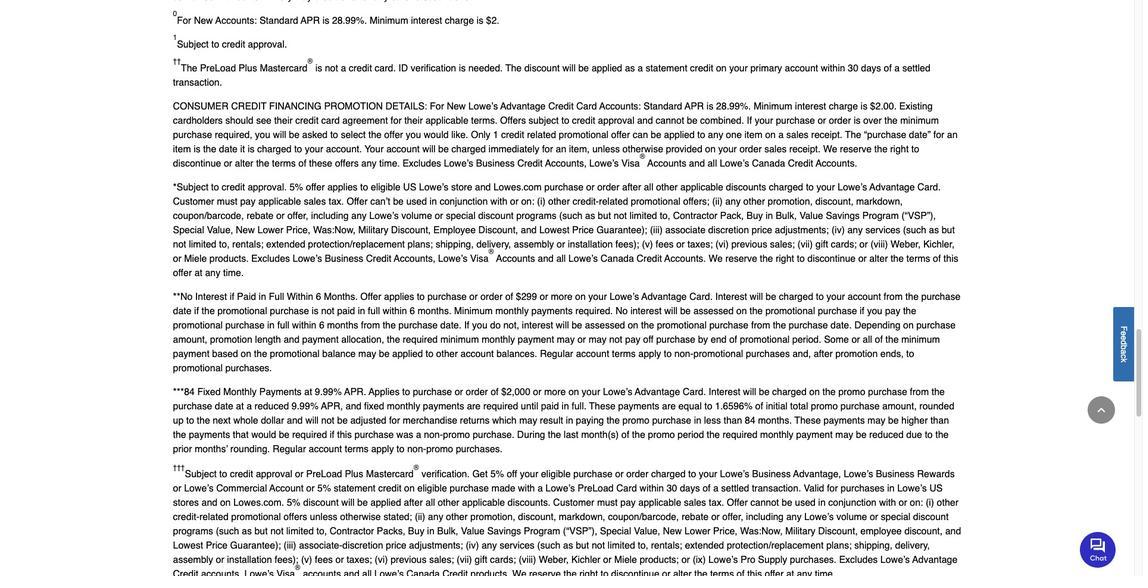 Task type: locate. For each thing, give the bounding box(es) containing it.
0 horizontal spatial program
[[524, 526, 561, 537]]

(ii) right stated;
[[415, 512, 425, 523]]

0 horizontal spatial 28.99%.
[[332, 15, 367, 26]]

buy right 'pack,'
[[747, 211, 763, 221]]

1 horizontal spatial on:
[[910, 498, 923, 509]]

order inside ***84 fixed monthly payments at 9.99% apr. applies to purchase or order of $2,000 or more on your lowe's advantage card. interest will be charged on the promo purchase from the purchase date at a reduced 9.99% apr, and fixed monthly payments are required until paid in full. these payments are equal to 1.6596% of initial total promo purchase amount, rounded up to the next whole dollar and will not be adjusted for merchandise returns which may result in paying the promo purchase in less than 84 months. these payments may be higher than the payments that would be required if this purchase was a non-promo purchase. during the last month(s) of the promo period the required monthly payment may be reduced due to the prior months' rounding. regular account terms apply to non-promo purchases.
[[466, 387, 488, 398]]

more inside **no interest if paid in full within 6 months. offer applies to purchase or order of $299 or more on your lowe's advantage card. interest will be charged to your account from the purchase date if the promotional purchase is not paid in full within 6 months. minimum monthly payments required. no interest will be assessed on the promotional purchase if you pay the promotional purchase in full within 6 months from the purchase date. if you do not, interest will be assessed on the promotional purchase from the purchase date. depending on purchase amount, promotion length and payment allocation, the required minimum monthly payment may or may not pay off purchase by end of promotional period. some or all of the minimum payment based on the promotional balance may be applied to other account balances. regular account terms apply to non-promotional purchases and, after promotion ends, to promotional purchases.
[[551, 292, 573, 302]]

your inside †† the preload plus mastercard ® is not a credit card. id verification is needed. the discount will be applied as a statement credit on your primary account within 30 days of a settled transaction.
[[730, 63, 748, 74]]

sales
[[787, 130, 809, 140], [765, 144, 787, 155], [304, 196, 326, 207], [684, 498, 706, 509]]

discretion inside ††† subject to credit approval or preload plus mastercard ® verification. get 5% off your eligible purchase or order charged to your lowe's business advantage, lowe's business rewards or lowe's commercial account or 5% statement credit on eligible purchase made with a lowe's preload card within 30 days of a settled transaction. valid for purchases in lowe's us stores and on lowes.com. 5% discount will be applied after all other applicable discounts. customer must pay applicable sales tax. offer cannot be used in conjunction with or on: (i) other credit-related promotional offers unless otherwise stated; (ii) any other promotion, discount, markdown, coupon/barcode, rebate or offer, including any lowe's volume or special discount programs (such as but not limited to, contractor packs, buy in bulk, value savings program ("vsp"), special value, new lower price, was:now, military discount, employee discount, and lowest price guarantee); (iii) associate-discretion price adjustments; (iv) any services (such as but not limited to, rentals; extended protection/replacement plans; shipping, delivery, assembly or installation fees); (v) fees or taxes; (vi) previous sales; (vii) gift cards; (viii) weber, kichler or miele products; or (ix) lowe's pro supply purchases. excludes lowe's advantage credit accounts, lowe's visa
[[342, 541, 383, 552]]

services inside "*subject to credit approval. 5% offer applies to eligible us lowe's store and lowes.com purchase or order after all other applicable discounts charged to your lowe's advantage card. customer must pay applicable sales tax. offer can't be used in conjunction with or on: (i) other credit-related promotional offers; (ii) any other promotion, discount, markdown, coupon/barcode, rebate or offer, including any lowe's volume or special discount programs (such as but not limited to, contractor pack, buy in bulk, value savings program ("vsp"), special value, new lower price, was:now, military discount, employee discount, and lowest price guarantee); (iii) associate discretion price adjustments; (iv) any services (such as but not limited to, rentals; extended protection/replacement plans; shipping, delivery, assembly or installation fees); (v) fees or taxes; (vi) previous sales; (vii) gift cards; or (viii) weber, kichler, or miele products. excludes lowe's business credit accounts, lowe's visa"
[[866, 225, 901, 236]]

for inside "0 for new accounts: standard apr is 28.99%. minimum interest charge is $2."
[[177, 15, 191, 26]]

not
[[325, 63, 338, 74], [614, 211, 627, 221], [173, 239, 186, 250], [321, 306, 335, 317], [609, 335, 623, 345], [321, 416, 335, 426], [270, 526, 284, 537], [592, 541, 605, 552]]

1 horizontal spatial item
[[745, 130, 763, 140]]

offers inside consumer credit financing promotion details: for new lowe's advantage credit card accounts: standard apr is 28.99%. minimum interest charge is $2.00. existing cardholders should see their credit card agreement for their applicable terms. offers subject to credit approval and cannot be combined. if your purchase or order is over the minimum purchase required, you will be asked to select the offer you would like. only 1 credit related promotional offer can be applied to any one item on a sales receipt. the "purchase date" for an item is the date it is charged to your account. your account will be charged immediately for an item, unless otherwise provided on your order sales receipt. we reserve the right to discontinue or alter the terms of these offers any time. excludes lowe's business credit accounts, lowe's visa
[[335, 158, 359, 169]]

0 horizontal spatial miele
[[184, 254, 207, 264]]

promotional inside consumer credit financing promotion details: for new lowe's advantage credit card accounts: standard apr is 28.99%. minimum interest charge is $2.00. existing cardholders should see their credit card agreement for their applicable terms. offers subject to credit approval and cannot be combined. if your purchase or order is over the minimum purchase required, you will be asked to select the offer you would like. only 1 credit related promotional offer can be applied to any one item on a sales receipt. the "purchase date" for an item is the date it is charged to your account. your account will be charged immediately for an item, unless otherwise provided on your order sales receipt. we reserve the right to discontinue or alter the terms of these offers any time. excludes lowe's business credit accounts, lowe's visa
[[559, 130, 609, 140]]

accounts. for over
[[816, 158, 858, 169]]

these
[[589, 401, 616, 412], [795, 416, 821, 426]]

sales up "® accounts and all lowe's canada credit accounts."
[[787, 130, 809, 140]]

minimum up card.
[[370, 15, 408, 26]]

item down cardholders
[[173, 144, 191, 155]]

1 horizontal spatial are
[[662, 401, 676, 412]]

used right can't at the left top of the page
[[406, 196, 427, 207]]

1 vertical spatial months.
[[758, 416, 792, 426]]

unless right item,
[[593, 144, 620, 155]]

of inside †† the preload plus mastercard ® is not a credit card. id verification is needed. the discount will be applied as a statement credit on your primary account within 30 days of a settled transaction.
[[884, 63, 892, 74]]

transaction.
[[173, 77, 222, 88], [752, 484, 801, 494]]

1 vertical spatial accounts.
[[665, 254, 706, 264]]

reserve down 'pack,'
[[726, 254, 757, 264]]

non- down merchandise
[[424, 430, 443, 441]]

business
[[476, 158, 515, 169], [325, 254, 364, 264], [752, 469, 791, 480], [876, 469, 915, 480]]

***84 fixed monthly payments at 9.99% apr. applies to purchase or order of $2,000 or more on your lowe's advantage card. interest will be charged on the promo purchase from the purchase date at a reduced 9.99% apr, and fixed monthly payments are required until paid in full. these payments are equal to 1.6596% of initial total promo purchase amount, rounded up to the next whole dollar and will not be adjusted for merchandise returns which may result in paying the promo purchase in less than 84 months. these payments may be higher than the payments that would be required if this purchase was a non-promo purchase. during the last month(s) of the promo period the required monthly payment may be reduced due to the prior months' rounding. regular account terms apply to non-promo purchases.
[[173, 387, 955, 455]]

more
[[551, 292, 573, 302], [544, 387, 566, 398]]

1 horizontal spatial minimum
[[454, 306, 493, 317]]

cannot up provided
[[656, 115, 685, 126]]

for inside consumer credit financing promotion details: for new lowe's advantage credit card accounts: standard apr is 28.99%. minimum interest charge is $2.00. existing cardholders should see their credit card agreement for their applicable terms. offers subject to credit approval and cannot be combined. if your purchase or order is over the minimum purchase required, you will be asked to select the offer you would like. only 1 credit related promotional offer can be applied to any one item on a sales receipt. the "purchase date" for an item is the date it is charged to your account. your account will be charged immediately for an item, unless otherwise provided on your order sales receipt. we reserve the right to discontinue or alter the terms of these offers any time. excludes lowe's business credit accounts, lowe's visa
[[430, 101, 444, 112]]

this
[[944, 254, 959, 264], [337, 430, 352, 441]]

0 horizontal spatial applies
[[328, 182, 358, 193]]

subject
[[529, 115, 559, 126]]

settled inside †† the preload plus mastercard ® is not a credit card. id verification is needed. the discount will be applied as a statement credit on your primary account within 30 days of a settled transaction.
[[903, 63, 931, 74]]

(iii) inside ††† subject to credit approval or preload plus mastercard ® verification. get 5% off your eligible purchase or order charged to your lowe's business advantage, lowe's business rewards or lowe's commercial account or 5% statement credit on eligible purchase made with a lowe's preload card within 30 days of a settled transaction. valid for purchases in lowe's us stores and on lowes.com. 5% discount will be applied after all other applicable discounts. customer must pay applicable sales tax. offer cannot be used in conjunction with or on: (i) other credit-related promotional offers unless otherwise stated; (ii) any other promotion, discount, markdown, coupon/barcode, rebate or offer, including any lowe's volume or special discount programs (such as but not limited to, contractor packs, buy in bulk, value savings program ("vsp"), special value, new lower price, was:now, military discount, employee discount, and lowest price guarantee); (iii) associate-discretion price adjustments; (iv) any services (such as but not limited to, rentals; extended protection/replacement plans; shipping, delivery, assembly or installation fees); (v) fees or taxes; (vi) previous sales; (vii) gift cards; (viii) weber, kichler or miele products; or (ix) lowe's pro supply purchases. excludes lowe's advantage credit accounts, lowe's visa
[[284, 541, 296, 552]]

military
[[358, 225, 389, 236], [786, 526, 816, 537]]

1 vertical spatial if
[[464, 320, 470, 331]]

or
[[818, 115, 826, 126], [224, 158, 232, 169], [586, 182, 595, 193], [510, 196, 519, 207], [276, 211, 285, 221], [435, 211, 443, 221], [557, 239, 565, 250], [677, 239, 685, 250], [860, 239, 868, 250], [173, 254, 181, 264], [859, 254, 867, 264], [469, 292, 478, 302], [540, 292, 548, 302], [578, 335, 586, 345], [852, 335, 860, 345], [455, 387, 463, 398], [533, 387, 542, 398], [295, 469, 304, 480], [615, 469, 624, 480], [173, 484, 181, 494], [306, 484, 315, 494], [899, 498, 908, 509], [712, 512, 720, 523], [870, 512, 879, 523], [216, 555, 224, 566], [336, 555, 344, 566], [603, 555, 612, 566], [682, 555, 690, 566]]

1 horizontal spatial card
[[617, 484, 637, 494]]

("vsp"), up kichler,
[[902, 211, 936, 221]]

fees down associate-
[[315, 555, 333, 566]]

discretion down 'pack,'
[[708, 225, 749, 236]]

1 horizontal spatial special
[[600, 526, 632, 537]]

special up kichler
[[600, 526, 632, 537]]

interest
[[195, 292, 227, 302], [716, 292, 747, 302], [709, 387, 741, 398]]

paid up months
[[337, 306, 355, 317]]

months. inside **no interest if paid in full within 6 months. offer applies to purchase or order of $299 or more on your lowe's advantage card. interest will be charged to your account from the purchase date if the promotional purchase is not paid in full within 6 months. minimum monthly payments required. no interest will be assessed on the promotional purchase if you pay the promotional purchase in full within 6 months from the purchase date. if you do not, interest will be assessed on the promotional purchase from the purchase date. depending on purchase amount, promotion length and payment allocation, the required minimum monthly payment may or may not pay off purchase by end of promotional period. some or all of the minimum payment based on the promotional balance may be applied to other account balances. regular account terms apply to non-promotional purchases and, after promotion ends, to promotional purchases.
[[418, 306, 452, 317]]

1 vertical spatial rentals;
[[651, 541, 683, 552]]

as inside †† the preload plus mastercard ® is not a credit card. id verification is needed. the discount will be applied as a statement credit on your primary account within 30 days of a settled transaction.
[[625, 63, 635, 74]]

we inside consumer credit financing promotion details: for new lowe's advantage credit card accounts: standard apr is 28.99%. minimum interest charge is $2.00. existing cardholders should see their credit card agreement for their applicable terms. offers subject to credit approval and cannot be combined. if your purchase or order is over the minimum purchase required, you will be asked to select the offer you would like. only 1 credit related promotional offer can be applied to any one item on a sales receipt. the "purchase date" for an item is the date it is charged to your account. your account will be charged immediately for an item, unless otherwise provided on your order sales receipt. we reserve the right to discontinue or alter the terms of these offers any time. excludes lowe's business credit accounts, lowe's visa
[[823, 144, 838, 155]]

excludes up full on the left of the page
[[251, 254, 290, 264]]

within
[[821, 63, 846, 74], [383, 306, 407, 317], [292, 320, 317, 331], [640, 484, 664, 494]]

1 vertical spatial offer
[[361, 292, 382, 302]]

taxes;
[[688, 239, 713, 250], [347, 555, 372, 566]]

promotional up item,
[[559, 130, 609, 140]]

applies
[[328, 182, 358, 193], [384, 292, 414, 302]]

than down 1.6596%
[[724, 416, 742, 426]]

price down discounts
[[752, 225, 773, 236]]

1 horizontal spatial delivery,
[[895, 541, 930, 552]]

0 horizontal spatial tax.
[[329, 196, 344, 207]]

last
[[564, 430, 579, 441]]

and inside "® accounts and all lowe's canada credit accounts."
[[689, 158, 705, 169]]

regular inside **no interest if paid in full within 6 months. offer applies to purchase or order of $299 or more on your lowe's advantage card. interest will be charged to your account from the purchase date if the promotional purchase is not paid in full within 6 months. minimum monthly payments required. no interest will be assessed on the promotional purchase if you pay the promotional purchase in full within 6 months from the purchase date. if you do not, interest will be assessed on the promotional purchase from the purchase date. depending on purchase amount, promotion length and payment allocation, the required minimum monthly payment may or may not pay off purchase by end of promotional period. some or all of the minimum payment based on the promotional balance may be applied to other account balances. regular account terms apply to non-promotional purchases and, after promotion ends, to promotional purchases.
[[540, 349, 574, 360]]

preload left plus
[[306, 469, 342, 480]]

0 vertical spatial discount,
[[816, 196, 854, 207]]

protection/replacement inside ††† subject to credit approval or preload plus mastercard ® verification. get 5% off your eligible purchase or order charged to your lowe's business advantage, lowe's business rewards or lowe's commercial account or 5% statement credit on eligible purchase made with a lowe's preload card within 30 days of a settled transaction. valid for purchases in lowe's us stores and on lowes.com. 5% discount will be applied after all other applicable discounts. customer must pay applicable sales tax. offer cannot be used in conjunction with or on: (i) other credit-related promotional offers unless otherwise stated; (ii) any other promotion, discount, markdown, coupon/barcode, rebate or offer, including any lowe's volume or special discount programs (such as but not limited to, contractor packs, buy in bulk, value savings program ("vsp"), special value, new lower price, was:now, military discount, employee discount, and lowest price guarantee); (iii) associate-discretion price adjustments; (iv) any services (such as but not limited to, rentals; extended protection/replacement plans; shipping, delivery, assembly or installation fees); (v) fees or taxes; (vi) previous sales; (vii) gift cards; (viii) weber, kichler or miele products; or (ix) lowe's pro supply purchases. excludes lowe's advantage credit accounts, lowe's visa
[[727, 541, 824, 552]]

charged inside ***84 fixed monthly payments at 9.99% apr. applies to purchase or order of $2,000 or more on your lowe's advantage card. interest will be charged on the promo purchase from the purchase date at a reduced 9.99% apr, and fixed monthly payments are required until paid in full. these payments are equal to 1.6596% of initial total promo purchase amount, rounded up to the next whole dollar and will not be adjusted for merchandise returns which may result in paying the promo purchase in less than 84 months. these payments may be higher than the payments that would be required if this purchase was a non-promo purchase. during the last month(s) of the promo period the required monthly payment may be reduced due to the prior months' rounding. regular account terms apply to non-promo purchases.
[[772, 387, 807, 398]]

0 horizontal spatial regular
[[273, 444, 306, 455]]

2 horizontal spatial eligible
[[541, 469, 571, 480]]

28.99%. inside consumer credit financing promotion details: for new lowe's advantage credit card accounts: standard apr is 28.99%. minimum interest charge is $2.00. existing cardholders should see their credit card agreement for their applicable terms. offers subject to credit approval and cannot be combined. if your purchase or order is over the minimum purchase required, you will be asked to select the offer you would like. only 1 credit related promotional offer can be applied to any one item on a sales receipt. the "purchase date" for an item is the date it is charged to your account. your account will be charged immediately for an item, unless otherwise provided on your order sales receipt. we reserve the right to discontinue or alter the terms of these offers any time. excludes lowe's business credit accounts, lowe's visa
[[716, 101, 751, 112]]

protection/replacement up 'supply'
[[727, 541, 824, 552]]

of down "depending" on the bottom
[[875, 335, 883, 345]]

an right date"
[[947, 130, 958, 140]]

0 vertical spatial promotion
[[210, 335, 252, 345]]

("vsp"),
[[902, 211, 936, 221], [563, 526, 598, 537]]

approval up can
[[598, 115, 635, 126]]

all inside "*subject to credit approval. 5% offer applies to eligible us lowe's store and lowes.com purchase or order after all other applicable discounts charged to your lowe's advantage card. customer must pay applicable sales tax. offer can't be used in conjunction with or on: (i) other credit-related promotional offers; (ii) any other promotion, discount, markdown, coupon/barcode, rebate or offer, including any lowe's volume or special discount programs (such as but not limited to, contractor pack, buy in bulk, value savings program ("vsp"), special value, new lower price, was:now, military discount, employee discount, and lowest price guarantee); (iii) associate discretion price adjustments; (iv) any services (such as but not limited to, rentals; extended protection/replacement plans; shipping, delivery, assembly or installation fees); (v) fees or taxes; (vi) previous sales; (vii) gift cards; or (viii) weber, kichler, or miele products. excludes lowe's business credit accounts, lowe's visa"
[[644, 182, 654, 193]]

customer
[[173, 196, 214, 207], [553, 498, 595, 509]]

you down details: at the left top of the page
[[406, 130, 421, 140]]

1 horizontal spatial 30
[[848, 63, 859, 74]]

†† the preload plus mastercard ® is not a credit card. id verification is needed. the discount will be applied as a statement credit on your primary account within 30 days of a settled transaction.
[[173, 57, 931, 88]]

miele left products;
[[615, 555, 637, 566]]

offer, inside "*subject to credit approval. 5% offer applies to eligible us lowe's store and lowes.com purchase or order after all other applicable discounts charged to your lowe's advantage card. customer must pay applicable sales tax. offer can't be used in conjunction with or on: (i) other credit-related promotional offers; (ii) any other promotion, discount, markdown, coupon/barcode, rebate or offer, including any lowe's volume or special discount programs (such as but not limited to, contractor pack, buy in bulk, value savings program ("vsp"), special value, new lower price, was:now, military discount, employee discount, and lowest price guarantee); (iii) associate discretion price adjustments; (iv) any services (such as but not limited to, rentals; extended protection/replacement plans; shipping, delivery, assembly or installation fees); (v) fees or taxes; (vi) previous sales; (vii) gift cards; or (viii) weber, kichler, or miele products. excludes lowe's business credit accounts, lowe's visa"
[[287, 211, 308, 221]]

accounts
[[648, 158, 687, 169], [496, 254, 535, 264]]

markdown,
[[856, 196, 903, 207], [559, 512, 606, 523]]

1 vertical spatial contractor
[[330, 526, 374, 537]]

(such up the accounts,
[[216, 526, 239, 537]]

1 date. from the left
[[441, 320, 462, 331]]

accounts: up 1 subject to credit approval. in the top of the page
[[215, 15, 257, 26]]

1
[[173, 34, 177, 42], [493, 130, 499, 140]]

value, up products;
[[634, 526, 660, 537]]

credit down it
[[222, 182, 245, 193]]

1 vertical spatial sales;
[[429, 555, 454, 566]]

0 horizontal spatial bulk,
[[437, 526, 458, 537]]

1 vertical spatial extended
[[685, 541, 724, 552]]

new inside "0 for new accounts: standard apr is 28.99%. minimum interest charge is $2."
[[194, 15, 213, 26]]

minimum
[[370, 15, 408, 26], [754, 101, 793, 112], [454, 306, 493, 317]]

1 vertical spatial (i)
[[926, 498, 935, 509]]

accounts:
[[215, 15, 257, 26], [600, 101, 641, 112]]

a inside consumer credit financing promotion details: for new lowe's advantage credit card accounts: standard apr is 28.99%. minimum interest charge is $2.00. existing cardholders should see their credit card agreement for their applicable terms. offers subject to credit approval and cannot be combined. if your purchase or order is over the minimum purchase required, you will be asked to select the offer you would like. only 1 credit related promotional offer can be applied to any one item on a sales receipt. the "purchase date" for an item is the date it is charged to your account. your account will be charged immediately for an item, unless otherwise provided on your order sales receipt. we reserve the right to discontinue or alter the terms of these offers any time. excludes lowe's business credit accounts, lowe's visa
[[779, 130, 784, 140]]

visa inside ††† subject to credit approval or preload plus mastercard ® verification. get 5% off your eligible purchase or order charged to your lowe's business advantage, lowe's business rewards or lowe's commercial account or 5% statement credit on eligible purchase made with a lowe's preload card within 30 days of a settled transaction. valid for purchases in lowe's us stores and on lowes.com. 5% discount will be applied after all other applicable discounts. customer must pay applicable sales tax. offer cannot be used in conjunction with or on: (i) other credit-related promotional offers unless otherwise stated; (ii) any other promotion, discount, markdown, coupon/barcode, rebate or offer, including any lowe's volume or special discount programs (such as but not limited to, contractor packs, buy in bulk, value savings program ("vsp"), special value, new lower price, was:now, military discount, employee discount, and lowest price guarantee); (iii) associate-discretion price adjustments; (iv) any services (such as but not limited to, rentals; extended protection/replacement plans; shipping, delivery, assembly or installation fees); (v) fees or taxes; (vi) previous sales; (vii) gift cards; (viii) weber, kichler or miele products; or (ix) lowe's pro supply purchases. excludes lowe's advantage credit accounts, lowe's visa
[[277, 569, 295, 577]]

the inside consumer credit financing promotion details: for new lowe's advantage credit card accounts: standard apr is 28.99%. minimum interest charge is $2.00. existing cardholders should see their credit card agreement for their applicable terms. offers subject to credit approval and cannot be combined. if your purchase or order is over the minimum purchase required, you will be asked to select the offer you would like. only 1 credit related promotional offer can be applied to any one item on a sales receipt. the "purchase date" for an item is the date it is charged to your account. your account will be charged immediately for an item, unless otherwise provided on your order sales receipt. we reserve the right to discontinue or alter the terms of these offers any time. excludes lowe's business credit accounts, lowe's visa
[[845, 130, 862, 140]]

we
[[823, 144, 838, 155], [709, 254, 723, 264]]

interest inside "0 for new accounts: standard apr is 28.99%. minimum interest charge is $2."
[[411, 15, 442, 26]]

1 vertical spatial 28.99%.
[[716, 101, 751, 112]]

date. up "some"
[[831, 320, 852, 331]]

1 vertical spatial card.
[[690, 292, 713, 302]]

standard up 1 subject to credit approval. in the top of the page
[[260, 15, 298, 26]]

needed.
[[469, 63, 503, 74]]

(vii)
[[798, 239, 813, 250], [457, 555, 472, 566]]

9.99% up "apr,"
[[315, 387, 342, 398]]

1 horizontal spatial (vii)
[[798, 239, 813, 250]]

0 vertical spatial non-
[[675, 349, 694, 360]]

bulk, inside ††† subject to credit approval or preload plus mastercard ® verification. get 5% off your eligible purchase or order charged to your lowe's business advantage, lowe's business rewards or lowe's commercial account or 5% statement credit on eligible purchase made with a lowe's preload card within 30 days of a settled transaction. valid for purchases in lowe's us stores and on lowes.com. 5% discount will be applied after all other applicable discounts. customer must pay applicable sales tax. offer cannot be used in conjunction with or on: (i) other credit-related promotional offers unless otherwise stated; (ii) any other promotion, discount, markdown, coupon/barcode, rebate or offer, including any lowe's volume or special discount programs (such as but not limited to, contractor packs, buy in bulk, value savings program ("vsp"), special value, new lower price, was:now, military discount, employee discount, and lowest price guarantee); (iii) associate-discretion price adjustments; (iv) any services (such as but not limited to, rentals; extended protection/replacement plans; shipping, delivery, assembly or installation fees); (v) fees or taxes; (vi) previous sales; (vii) gift cards; (viii) weber, kichler or miele products; or (ix) lowe's pro supply purchases. excludes lowe's advantage credit accounts, lowe's visa
[[437, 526, 458, 537]]

0 vertical spatial lower
[[258, 225, 284, 236]]

total
[[791, 401, 809, 412]]

a inside button
[[1120, 350, 1129, 354]]

1 horizontal spatial we
[[823, 144, 838, 155]]

1 vertical spatial this
[[337, 430, 352, 441]]

card.
[[375, 63, 396, 74]]

0 horizontal spatial value,
[[207, 225, 233, 236]]

alter
[[235, 158, 254, 169], [870, 254, 888, 264]]

1 vertical spatial cards;
[[490, 555, 516, 566]]

canada
[[752, 158, 786, 169], [601, 254, 634, 264]]

your inside "*subject to credit approval. 5% offer applies to eligible us lowe's store and lowes.com purchase or order after all other applicable discounts charged to your lowe's advantage card. customer must pay applicable sales tax. offer can't be used in conjunction with or on: (i) other credit-related promotional offers; (ii) any other promotion, discount, markdown, coupon/barcode, rebate or offer, including any lowe's volume or special discount programs (such as but not limited to, contractor pack, buy in bulk, value savings program ("vsp"), special value, new lower price, was:now, military discount, employee discount, and lowest price guarantee); (iii) associate discretion price adjustments; (iv) any services (such as but not limited to, rentals; extended protection/replacement plans; shipping, delivery, assembly or installation fees); (v) fees or taxes; (vi) previous sales; (vii) gift cards; or (viii) weber, kichler, or miele products. excludes lowe's business credit accounts, lowe's visa"
[[817, 182, 835, 193]]

0 horizontal spatial amount,
[[173, 335, 207, 345]]

1 vertical spatial 6
[[410, 306, 415, 317]]

1 horizontal spatial settled
[[903, 63, 931, 74]]

the left preload plus at the top left of the page
[[181, 63, 197, 74]]

applicable
[[426, 115, 469, 126], [681, 182, 724, 193], [258, 196, 301, 207], [462, 498, 505, 509], [639, 498, 682, 509]]

contractor inside "*subject to credit approval. 5% offer applies to eligible us lowe's store and lowes.com purchase or order after all other applicable discounts charged to your lowe's advantage card. customer must pay applicable sales tax. offer can't be used in conjunction with or on: (i) other credit-related promotional offers; (ii) any other promotion, discount, markdown, coupon/barcode, rebate or offer, including any lowe's volume or special discount programs (such as but not limited to, contractor pack, buy in bulk, value savings program ("vsp"), special value, new lower price, was:now, military discount, employee discount, and lowest price guarantee); (iii) associate discretion price adjustments; (iv) any services (such as but not limited to, rentals; extended protection/replacement plans; shipping, delivery, assembly or installation fees); (v) fees or taxes; (vi) previous sales; (vii) gift cards; or (viii) weber, kichler, or miele products. excludes lowe's business credit accounts, lowe's visa"
[[673, 211, 718, 221]]

fees);
[[616, 239, 640, 250], [275, 555, 299, 566]]

with up discounts.
[[518, 484, 535, 494]]

unless
[[593, 144, 620, 155], [310, 512, 338, 523]]

payment
[[302, 335, 339, 345], [518, 335, 554, 345], [173, 349, 210, 360], [796, 430, 833, 441]]

1 vertical spatial installation
[[227, 555, 272, 566]]

accounts: up can
[[600, 101, 641, 112]]

lowe's inside ® accounts and all lowe's canada credit accounts. we reserve the right to discontinue or alter the terms of this offer at any time.
[[569, 254, 598, 264]]

offer right months.
[[361, 292, 382, 302]]

balances.
[[497, 349, 537, 360]]

all inside "® accounts and all lowe's canada credit accounts."
[[708, 158, 717, 169]]

your
[[365, 144, 384, 155]]

1 vertical spatial unless
[[310, 512, 338, 523]]

standard inside consumer credit financing promotion details: for new lowe's advantage credit card accounts: standard apr is 28.99%. minimum interest charge is $2.00. existing cardholders should see their credit card agreement for their applicable terms. offers subject to credit approval and cannot be combined. if your purchase or order is over the minimum purchase required, you will be asked to select the offer you would like. only 1 credit related promotional offer can be applied to any one item on a sales receipt. the "purchase date" for an item is the date it is charged to your account. your account will be charged immediately for an item, unless otherwise provided on your order sales receipt. we reserve the right to discontinue or alter the terms of these offers any time. excludes lowe's business credit accounts, lowe's visa
[[644, 101, 682, 112]]

preload
[[306, 469, 342, 480], [578, 484, 614, 494]]

offer inside ® accounts and all lowe's canada credit accounts. we reserve the right to discontinue or alter the terms of this offer at any time.
[[173, 268, 192, 279]]

card. inside "*subject to credit approval. 5% offer applies to eligible us lowe's store and lowes.com purchase or order after all other applicable discounts charged to your lowe's advantage card. customer must pay applicable sales tax. offer can't be used in conjunction with or on: (i) other credit-related promotional offers; (ii) any other promotion, discount, markdown, coupon/barcode, rebate or offer, including any lowe's volume or special discount programs (such as but not limited to, contractor pack, buy in bulk, value savings program ("vsp"), special value, new lower price, was:now, military discount, employee discount, and lowest price guarantee); (iii) associate discretion price adjustments; (iv) any services (such as but not limited to, rentals; extended protection/replacement plans; shipping, delivery, assembly or installation fees); (v) fees or taxes; (vi) previous sales; (vii) gift cards; or (viii) weber, kichler, or miele products. excludes lowe's business credit accounts, lowe's visa"
[[918, 182, 941, 193]]

® inside "® accounts and all lowe's canada credit accounts."
[[640, 153, 645, 161]]

interest up 1.6596%
[[709, 387, 741, 398]]

due
[[907, 430, 923, 441]]

1 horizontal spatial applies
[[384, 292, 414, 302]]

1 subject to credit approval.
[[173, 34, 290, 50]]

0 horizontal spatial days
[[680, 484, 700, 494]]

1 horizontal spatial offer,
[[723, 512, 744, 523]]

2 vertical spatial after
[[404, 498, 423, 509]]

0 vertical spatial card
[[577, 101, 597, 112]]

0 vertical spatial days
[[861, 63, 882, 74]]

1 vertical spatial subject
[[185, 469, 217, 480]]

dollar
[[261, 416, 284, 426]]

1 vertical spatial apr
[[685, 101, 704, 112]]

order
[[829, 115, 851, 126], [740, 144, 762, 155], [597, 182, 620, 193], [481, 292, 503, 302], [466, 387, 488, 398], [627, 469, 649, 480]]

details:
[[386, 101, 427, 112]]

of left $299
[[505, 292, 513, 302]]

discontinue inside ® accounts and all lowe's canada credit accounts. we reserve the right to discontinue or alter the terms of this offer at any time.
[[808, 254, 856, 264]]

sales down these on the top of the page
[[304, 196, 326, 207]]

(vi) inside "*subject to credit approval. 5% offer applies to eligible us lowe's store and lowes.com purchase or order after all other applicable discounts charged to your lowe's advantage card. customer must pay applicable sales tax. offer can't be used in conjunction with or on: (i) other credit-related promotional offers; (ii) any other promotion, discount, markdown, coupon/barcode, rebate or offer, including any lowe's volume or special discount programs (such as but not limited to, contractor pack, buy in bulk, value savings program ("vsp"), special value, new lower price, was:now, military discount, employee discount, and lowest price guarantee); (iii) associate discretion price adjustments; (iv) any services (such as but not limited to, rentals; extended protection/replacement plans; shipping, delivery, assembly or installation fees); (v) fees or taxes; (vi) previous sales; (vii) gift cards; or (viii) weber, kichler, or miele products. excludes lowe's business credit accounts, lowe's visa"
[[716, 239, 729, 250]]

alter inside consumer credit financing promotion details: for new lowe's advantage credit card accounts: standard apr is 28.99%. minimum interest charge is $2.00. existing cardholders should see their credit card agreement for their applicable terms. offers subject to credit approval and cannot be combined. if your purchase or order is over the minimum purchase required, you will be asked to select the offer you would like. only 1 credit related promotional offer can be applied to any one item on a sales receipt. the "purchase date" for an item is the date it is charged to your account. your account will be charged immediately for an item, unless otherwise provided on your order sales receipt. we reserve the right to discontinue or alter the terms of these offers any time. excludes lowe's business credit accounts, lowe's visa
[[235, 158, 254, 169]]

1 vertical spatial transaction.
[[752, 484, 801, 494]]

0 vertical spatial right
[[891, 144, 909, 155]]

6
[[316, 292, 321, 302], [410, 306, 415, 317], [319, 320, 325, 331]]

accounts. inside "® accounts and all lowe's canada credit accounts."
[[816, 158, 858, 169]]

price, inside ††† subject to credit approval or preload plus mastercard ® verification. get 5% off your eligible purchase or order charged to your lowe's business advantage, lowe's business rewards or lowe's commercial account or 5% statement credit on eligible purchase made with a lowe's preload card within 30 days of a settled transaction. valid for purchases in lowe's us stores and on lowes.com. 5% discount will be applied after all other applicable discounts. customer must pay applicable sales tax. offer cannot be used in conjunction with or on: (i) other credit-related promotional offers unless otherwise stated; (ii) any other promotion, discount, markdown, coupon/barcode, rebate or offer, including any lowe's volume or special discount programs (such as but not limited to, contractor packs, buy in bulk, value savings program ("vsp"), special value, new lower price, was:now, military discount, employee discount, and lowest price guarantee); (iii) associate-discretion price adjustments; (iv) any services (such as but not limited to, rentals; extended protection/replacement plans; shipping, delivery, assembly or installation fees); (v) fees or taxes; (vi) previous sales; (vii) gift cards; (viii) weber, kichler or miele products; or (ix) lowe's pro supply purchases. excludes lowe's advantage credit accounts, lowe's visa
[[713, 526, 738, 537]]

promotion, down "® accounts and all lowe's canada credit accounts."
[[768, 196, 813, 207]]

0 vertical spatial (vi)
[[716, 239, 729, 250]]

discount, inside ††† subject to credit approval or preload plus mastercard ® verification. get 5% off your eligible purchase or order charged to your lowe's business advantage, lowe's business rewards or lowe's commercial account or 5% statement credit on eligible purchase made with a lowe's preload card within 30 days of a settled transaction. valid for purchases in lowe's us stores and on lowes.com. 5% discount will be applied after all other applicable discounts. customer must pay applicable sales tax. offer cannot be used in conjunction with or on: (i) other credit-related promotional offers unless otherwise stated; (ii) any other promotion, discount, markdown, coupon/barcode, rebate or offer, including any lowe's volume or special discount programs (such as but not limited to, contractor packs, buy in bulk, value savings program ("vsp"), special value, new lower price, was:now, military discount, employee discount, and lowest price guarantee); (iii) associate-discretion price adjustments; (iv) any services (such as but not limited to, rentals; extended protection/replacement plans; shipping, delivery, assembly or installation fees); (v) fees or taxes; (vi) previous sales; (vii) gift cards; (viii) weber, kichler or miele products; or (ix) lowe's pro supply purchases. excludes lowe's advantage credit accounts, lowe's visa
[[818, 526, 858, 537]]

business left rewards
[[876, 469, 915, 480]]

minimum down primary
[[754, 101, 793, 112]]

0 horizontal spatial value
[[461, 526, 485, 537]]

used inside "*subject to credit approval. 5% offer applies to eligible us lowe's store and lowes.com purchase or order after all other applicable discounts charged to your lowe's advantage card. customer must pay applicable sales tax. offer can't be used in conjunction with or on: (i) other credit-related promotional offers; (ii) any other promotion, discount, markdown, coupon/barcode, rebate or offer, including any lowe's volume or special discount programs (such as but not limited to, contractor pack, buy in bulk, value savings program ("vsp"), special value, new lower price, was:now, military discount, employee discount, and lowest price guarantee); (iii) associate discretion price adjustments; (iv) any services (such as but not limited to, rentals; extended protection/replacement plans; shipping, delivery, assembly or installation fees); (v) fees or taxes; (vi) previous sales; (vii) gift cards; or (viii) weber, kichler, or miele products. excludes lowe's business credit accounts, lowe's visa"
[[406, 196, 427, 207]]

with
[[491, 196, 508, 207], [518, 484, 535, 494], [879, 498, 896, 509]]

markdown, inside "*subject to credit approval. 5% offer applies to eligible us lowe's store and lowes.com purchase or order after all other applicable discounts charged to your lowe's advantage card. customer must pay applicable sales tax. offer can't be used in conjunction with or on: (i) other credit-related promotional offers; (ii) any other promotion, discount, markdown, coupon/barcode, rebate or offer, including any lowe's volume or special discount programs (such as but not limited to, contractor pack, buy in bulk, value savings program ("vsp"), special value, new lower price, was:now, military discount, employee discount, and lowest price guarantee); (iii) associate discretion price adjustments; (iv) any services (such as but not limited to, rentals; extended protection/replacement plans; shipping, delivery, assembly or installation fees); (v) fees or taxes; (vi) previous sales; (vii) gift cards; or (viii) weber, kichler, or miele products. excludes lowe's business credit accounts, lowe's visa"
[[856, 196, 903, 207]]

settled
[[903, 63, 931, 74], [721, 484, 750, 494]]

buy inside ††† subject to credit approval or preload plus mastercard ® verification. get 5% off your eligible purchase or order charged to your lowe's business advantage, lowe's business rewards or lowe's commercial account or 5% statement credit on eligible purchase made with a lowe's preload card within 30 days of a settled transaction. valid for purchases in lowe's us stores and on lowes.com. 5% discount will be applied after all other applicable discounts. customer must pay applicable sales tax. offer cannot be used in conjunction with or on: (i) other credit-related promotional offers unless otherwise stated; (ii) any other promotion, discount, markdown, coupon/barcode, rebate or offer, including any lowe's volume or special discount programs (such as but not limited to, contractor packs, buy in bulk, value savings program ("vsp"), special value, new lower price, was:now, military discount, employee discount, and lowest price guarantee); (iii) associate-discretion price adjustments; (iv) any services (such as but not limited to, rentals; extended protection/replacement plans; shipping, delivery, assembly or installation fees); (v) fees or taxes; (vi) previous sales; (vii) gift cards; (viii) weber, kichler or miele products; or (ix) lowe's pro supply purchases. excludes lowe's advantage credit accounts, lowe's visa
[[408, 526, 425, 537]]

up
[[173, 416, 184, 426]]

date inside ***84 fixed monthly payments at 9.99% apr. applies to purchase or order of $2,000 or more on your lowe's advantage card. interest will be charged on the promo purchase from the purchase date at a reduced 9.99% apr, and fixed monthly payments are required until paid in full. these payments are equal to 1.6596% of initial total promo purchase amount, rounded up to the next whole dollar and will not be adjusted for merchandise returns which may result in paying the promo purchase in less than 84 months. these payments may be higher than the payments that would be required if this purchase was a non-promo purchase. during the last month(s) of the promo period the required monthly payment may be reduced due to the prior months' rounding. regular account terms apply to non-promo purchases.
[[215, 401, 233, 412]]

1 horizontal spatial approval
[[598, 115, 635, 126]]

like.
[[451, 130, 468, 140]]

account right primary
[[785, 63, 819, 74]]

0 horizontal spatial guarantee);
[[230, 541, 281, 552]]

2 than from the left
[[931, 416, 949, 426]]

offer inside "*subject to credit approval. 5% offer applies to eligible us lowe's store and lowes.com purchase or order after all other applicable discounts charged to your lowe's advantage card. customer must pay applicable sales tax. offer can't be used in conjunction with or on: (i) other credit-related promotional offers; (ii) any other promotion, discount, markdown, coupon/barcode, rebate or offer, including any lowe's volume or special discount programs (such as but not limited to, contractor pack, buy in bulk, value savings program ("vsp"), special value, new lower price, was:now, military discount, employee discount, and lowest price guarantee); (iii) associate discretion price adjustments; (iv) any services (such as but not limited to, rentals; extended protection/replacement plans; shipping, delivery, assembly or installation fees); (v) fees or taxes; (vi) previous sales; (vii) gift cards; or (viii) weber, kichler, or miele products. excludes lowe's business credit accounts, lowe's visa"
[[347, 196, 368, 207]]

applies down these on the top of the page
[[328, 182, 358, 193]]

0 vertical spatial taxes;
[[688, 239, 713, 250]]

programs
[[516, 211, 557, 221], [173, 526, 213, 537]]

after
[[622, 182, 641, 193], [814, 349, 833, 360], [404, 498, 423, 509]]

charged inside ††† subject to credit approval or preload plus mastercard ® verification. get 5% off your eligible purchase or order charged to your lowe's business advantage, lowe's business rewards or lowe's commercial account or 5% statement credit on eligible purchase made with a lowe's preload card within 30 days of a settled transaction. valid for purchases in lowe's us stores and on lowes.com. 5% discount will be applied after all other applicable discounts. customer must pay applicable sales tax. offer cannot be used in conjunction with or on: (i) other credit-related promotional offers unless otherwise stated; (ii) any other promotion, discount, markdown, coupon/barcode, rebate or offer, including any lowe's volume or special discount programs (such as but not limited to, contractor packs, buy in bulk, value savings program ("vsp"), special value, new lower price, was:now, military discount, employee discount, and lowest price guarantee); (iii) associate-discretion price adjustments; (iv) any services (such as but not limited to, rentals; extended protection/replacement plans; shipping, delivery, assembly or installation fees); (v) fees or taxes; (vi) previous sales; (vii) gift cards; (viii) weber, kichler or miele products; or (ix) lowe's pro supply purchases. excludes lowe's advantage credit accounts, lowe's visa
[[651, 469, 686, 480]]

terms down no at the right bottom of page
[[612, 349, 636, 360]]

1 vertical spatial program
[[524, 526, 561, 537]]

pro
[[741, 555, 756, 566]]

to,
[[660, 211, 671, 221], [219, 239, 230, 250], [317, 526, 327, 537], [638, 541, 649, 552]]

with up employee
[[879, 498, 896, 509]]

contractor up associate-
[[330, 526, 374, 537]]

accounts, down employee
[[394, 254, 436, 264]]

1 vertical spatial must
[[597, 498, 618, 509]]

lowest up the accounts,
[[173, 541, 203, 552]]

advantage inside ***84 fixed monthly payments at 9.99% apr. applies to purchase or order of $2,000 or more on your lowe's advantage card. interest will be charged on the promo purchase from the purchase date at a reduced 9.99% apr, and fixed monthly payments are required until paid in full. these payments are equal to 1.6596% of initial total promo purchase amount, rounded up to the next whole dollar and will not be adjusted for merchandise returns which may result in paying the promo purchase in less than 84 months. these payments may be higher than the payments that would be required if this purchase was a non-promo purchase. during the last month(s) of the promo period the required monthly payment may be reduced due to the prior months' rounding. regular account terms apply to non-promo purchases.
[[635, 387, 680, 398]]

charged down period
[[651, 469, 686, 480]]

0 horizontal spatial programs
[[173, 526, 213, 537]]

reserve
[[840, 144, 872, 155], [726, 254, 757, 264]]

with for lowes.com
[[491, 196, 508, 207]]

1 vertical spatial fees);
[[275, 555, 299, 566]]

or inside ® accounts and all lowe's canada credit accounts. we reserve the right to discontinue or alter the terms of this offer at any time.
[[859, 254, 867, 264]]

amount, inside ***84 fixed monthly payments at 9.99% apr. applies to purchase or order of $2,000 or more on your lowe's advantage card. interest will be charged on the promo purchase from the purchase date at a reduced 9.99% apr, and fixed monthly payments are required until paid in full. these payments are equal to 1.6596% of initial total promo purchase amount, rounded up to the next whole dollar and will not be adjusted for merchandise returns which may result in paying the promo purchase in less than 84 months. these payments may be higher than the payments that would be required if this purchase was a non-promo purchase. during the last month(s) of the promo period the required monthly payment may be reduced due to the prior months' rounding. regular account terms apply to non-promo purchases.
[[883, 401, 917, 412]]

eligible down verification.
[[418, 484, 447, 494]]

(vii) inside "*subject to credit approval. 5% offer applies to eligible us lowe's store and lowes.com purchase or order after all other applicable discounts charged to your lowe's advantage card. customer must pay applicable sales tax. offer can't be used in conjunction with or on: (i) other credit-related promotional offers; (ii) any other promotion, discount, markdown, coupon/barcode, rebate or offer, including any lowe's volume or special discount programs (such as but not limited to, contractor pack, buy in bulk, value savings program ("vsp"), special value, new lower price, was:now, military discount, employee discount, and lowest price guarantee); (iii) associate discretion price adjustments; (iv) any services (such as but not limited to, rentals; extended protection/replacement plans; shipping, delivery, assembly or installation fees); (v) fees or taxes; (vi) previous sales; (vii) gift cards; or (viii) weber, kichler, or miele products. excludes lowe's business credit accounts, lowe's visa"
[[798, 239, 813, 250]]

than down rounded
[[931, 416, 949, 426]]

1 horizontal spatial ("vsp"),
[[902, 211, 936, 221]]

0 horizontal spatial off
[[507, 469, 517, 480]]

discount down rewards
[[914, 512, 949, 523]]

0 vertical spatial including
[[311, 211, 349, 221]]

0 horizontal spatial 1
[[173, 34, 177, 42]]

balance
[[322, 349, 356, 360]]

period
[[678, 430, 704, 441]]

standard inside "0 for new accounts: standard apr is 28.99%. minimum interest charge is $2."
[[260, 15, 298, 26]]

of down kichler,
[[933, 254, 941, 264]]

to, up products;
[[638, 541, 649, 552]]

offer down these on the top of the page
[[306, 182, 325, 193]]

pay
[[240, 196, 256, 207], [885, 306, 901, 317], [625, 335, 641, 345], [621, 498, 636, 509]]

new right 0
[[194, 15, 213, 26]]

you
[[255, 130, 270, 140], [406, 130, 421, 140], [867, 306, 883, 317], [472, 320, 488, 331]]

card. inside **no interest if paid in full within 6 months. offer applies to purchase or order of $299 or more on your lowe's advantage card. interest will be charged to your account from the purchase date if the promotional purchase is not paid in full within 6 months. minimum monthly payments required. no interest will be assessed on the promotional purchase if you pay the promotional purchase in full within 6 months from the purchase date. if you do not, interest will be assessed on the promotional purchase from the purchase date. depending on purchase amount, promotion length and payment allocation, the required minimum monthly payment may or may not pay off purchase by end of promotional period. some or all of the minimum payment based on the promotional balance may be applied to other account balances. regular account terms apply to non-promotional purchases and, after promotion ends, to promotional purchases.
[[690, 292, 713, 302]]

0 horizontal spatial discount,
[[518, 512, 556, 523]]

0 horizontal spatial fees);
[[275, 555, 299, 566]]

assessed
[[694, 306, 734, 317], [585, 320, 625, 331]]

1 horizontal spatial programs
[[516, 211, 557, 221]]

offer up pro
[[727, 498, 748, 509]]

credit
[[222, 39, 245, 50], [349, 63, 372, 74], [690, 63, 714, 74], [295, 115, 319, 126], [572, 115, 596, 126], [501, 130, 525, 140], [222, 182, 245, 193], [230, 469, 253, 480], [378, 484, 402, 494]]

us down rewards
[[930, 484, 943, 494]]

coupon/barcode,
[[173, 211, 244, 221], [608, 512, 679, 523]]

discretion inside "*subject to credit approval. 5% offer applies to eligible us lowe's store and lowes.com purchase or order after all other applicable discounts charged to your lowe's advantage card. customer must pay applicable sales tax. offer can't be used in conjunction with or on: (i) other credit-related promotional offers; (ii) any other promotion, discount, markdown, coupon/barcode, rebate or offer, including any lowe's volume or special discount programs (such as but not limited to, contractor pack, buy in bulk, value savings program ("vsp"), special value, new lower price, was:now, military discount, employee discount, and lowest price guarantee); (iii) associate discretion price adjustments; (iv) any services (such as but not limited to, rentals; extended protection/replacement plans; shipping, delivery, assembly or installation fees); (v) fees or taxes; (vi) previous sales; (vii) gift cards; or (viii) weber, kichler, or miele products. excludes lowe's business credit accounts, lowe's visa"
[[708, 225, 749, 236]]

1 horizontal spatial cannot
[[751, 498, 779, 509]]

special down *subject
[[173, 225, 204, 236]]

1 horizontal spatial would
[[424, 130, 449, 140]]

purchases left and,
[[746, 349, 790, 360]]

their down financing
[[274, 115, 293, 126]]

1 vertical spatial (viii)
[[519, 555, 536, 566]]

price inside "*subject to credit approval. 5% offer applies to eligible us lowe's store and lowes.com purchase or order after all other applicable discounts charged to your lowe's advantage card. customer must pay applicable sales tax. offer can't be used in conjunction with or on: (i) other credit-related promotional offers; (ii) any other promotion, discount, markdown, coupon/barcode, rebate or offer, including any lowe's volume or special discount programs (such as but not limited to, contractor pack, buy in bulk, value savings program ("vsp"), special value, new lower price, was:now, military discount, employee discount, and lowest price guarantee); (iii) associate discretion price adjustments; (iv) any services (such as but not limited to, rentals; extended protection/replacement plans; shipping, delivery, assembly or installation fees); (v) fees or taxes; (vi) previous sales; (vii) gift cards; or (viii) weber, kichler, or miele products. excludes lowe's business credit accounts, lowe's visa"
[[752, 225, 773, 236]]

in
[[430, 196, 437, 207], [766, 211, 773, 221], [259, 292, 266, 302], [358, 306, 365, 317], [267, 320, 275, 331], [562, 401, 569, 412], [566, 416, 573, 426], [694, 416, 702, 426], [888, 484, 895, 494], [819, 498, 826, 509], [427, 526, 435, 537]]

canada for any
[[752, 158, 786, 169]]

® for ®
[[295, 564, 300, 572]]

sales; inside ††† subject to credit approval or preload plus mastercard ® verification. get 5% off your eligible purchase or order charged to your lowe's business advantage, lowe's business rewards or lowe's commercial account or 5% statement credit on eligible purchase made with a lowe's preload card within 30 days of a settled transaction. valid for purchases in lowe's us stores and on lowes.com. 5% discount will be applied after all other applicable discounts. customer must pay applicable sales tax. offer cannot be used in conjunction with or on: (i) other credit-related promotional offers unless otherwise stated; (ii) any other promotion, discount, markdown, coupon/barcode, rebate or offer, including any lowe's volume or special discount programs (such as but not limited to, contractor packs, buy in bulk, value savings program ("vsp"), special value, new lower price, was:now, military discount, employee discount, and lowest price guarantee); (iii) associate-discretion price adjustments; (iv) any services (such as but not limited to, rentals; extended protection/replacement plans; shipping, delivery, assembly or installation fees); (v) fees or taxes; (vi) previous sales; (vii) gift cards; (viii) weber, kichler or miele products; or (ix) lowe's pro supply purchases. excludes lowe's advantage credit accounts, lowe's visa
[[429, 555, 454, 566]]

0 vertical spatial previous
[[732, 239, 768, 250]]

2 vertical spatial visa
[[277, 569, 295, 577]]

(i) inside ††† subject to credit approval or preload plus mastercard ® verification. get 5% off your eligible purchase or order charged to your lowe's business advantage, lowe's business rewards or lowe's commercial account or 5% statement credit on eligible purchase made with a lowe's preload card within 30 days of a settled transaction. valid for purchases in lowe's us stores and on lowes.com. 5% discount will be applied after all other applicable discounts. customer must pay applicable sales tax. offer cannot be used in conjunction with or on: (i) other credit-related promotional offers unless otherwise stated; (ii) any other promotion, discount, markdown, coupon/barcode, rebate or offer, including any lowe's volume or special discount programs (such as but not limited to, contractor packs, buy in bulk, value savings program ("vsp"), special value, new lower price, was:now, military discount, employee discount, and lowest price guarantee); (iii) associate-discretion price adjustments; (iv) any services (such as but not limited to, rentals; extended protection/replacement plans; shipping, delivery, assembly or installation fees); (v) fees or taxes; (vi) previous sales; (vii) gift cards; (viii) weber, kichler or miele products; or (ix) lowe's pro supply purchases. excludes lowe's advantage credit accounts, lowe's visa
[[926, 498, 935, 509]]

statement
[[646, 63, 688, 74], [334, 484, 376, 494]]

1 horizontal spatial price,
[[713, 526, 738, 537]]

special inside "*subject to credit approval. 5% offer applies to eligible us lowe's store and lowes.com purchase or order after all other applicable discounts charged to your lowe's advantage card. customer must pay applicable sales tax. offer can't be used in conjunction with or on: (i) other credit-related promotional offers; (ii) any other promotion, discount, markdown, coupon/barcode, rebate or offer, including any lowe's volume or special discount programs (such as but not limited to, contractor pack, buy in bulk, value savings program ("vsp"), special value, new lower price, was:now, military discount, employee discount, and lowest price guarantee); (iii) associate discretion price adjustments; (iv) any services (such as but not limited to, rentals; extended protection/replacement plans; shipping, delivery, assembly or installation fees); (v) fees or taxes; (vi) previous sales; (vii) gift cards; or (viii) weber, kichler, or miele products. excludes lowe's business credit accounts, lowe's visa"
[[173, 225, 204, 236]]

buy down stated;
[[408, 526, 425, 537]]

1 vertical spatial (iii)
[[284, 541, 296, 552]]

0 horizontal spatial conjunction
[[440, 196, 488, 207]]

1 vertical spatial weber,
[[539, 555, 569, 566]]

0 vertical spatial excludes
[[403, 158, 441, 169]]

will inside †† the preload plus mastercard ® is not a credit card. id verification is needed. the discount will be applied as a statement credit on your primary account within 30 days of a settled transaction.
[[563, 63, 576, 74]]

0 vertical spatial months.
[[418, 306, 452, 317]]

contractor down the offers;
[[673, 211, 718, 221]]

1 horizontal spatial mastercard
[[366, 469, 414, 480]]

us inside ††† subject to credit approval or preload plus mastercard ® verification. get 5% off your eligible purchase or order charged to your lowe's business advantage, lowe's business rewards or lowe's commercial account or 5% statement credit on eligible purchase made with a lowe's preload card within 30 days of a settled transaction. valid for purchases in lowe's us stores and on lowes.com. 5% discount will be applied after all other applicable discounts. customer must pay applicable sales tax. offer cannot be used in conjunction with or on: (i) other credit-related promotional offers unless otherwise stated; (ii) any other promotion, discount, markdown, coupon/barcode, rebate or offer, including any lowe's volume or special discount programs (such as but not limited to, contractor packs, buy in bulk, value savings program ("vsp"), special value, new lower price, was:now, military discount, employee discount, and lowest price guarantee); (iii) associate-discretion price adjustments; (iv) any services (such as but not limited to, rentals; extended protection/replacement plans; shipping, delivery, assembly or installation fees); (v) fees or taxes; (vi) previous sales; (vii) gift cards; (viii) weber, kichler or miele products; or (ix) lowe's pro supply purchases. excludes lowe's advantage credit accounts, lowe's visa
[[930, 484, 943, 494]]

your inside ***84 fixed monthly payments at 9.99% apr. applies to purchase or order of $2,000 or more on your lowe's advantage card. interest will be charged on the promo purchase from the purchase date at a reduced 9.99% apr, and fixed monthly payments are required until paid in full. these payments are equal to 1.6596% of initial total promo purchase amount, rounded up to the next whole dollar and will not be adjusted for merchandise returns which may result in paying the promo purchase in less than 84 months. these payments may be higher than the payments that would be required if this purchase was a non-promo purchase. during the last month(s) of the promo period the required monthly payment may be reduced due to the prior months' rounding. regular account terms apply to non-promo purchases.
[[582, 387, 600, 398]]

installation
[[568, 239, 613, 250], [227, 555, 272, 566]]

can
[[633, 130, 648, 140]]

be inside †† the preload plus mastercard ® is not a credit card. id verification is needed. the discount will be applied as a statement credit on your primary account within 30 days of a settled transaction.
[[579, 63, 589, 74]]

accounts, down item,
[[545, 158, 587, 169]]

promotion, inside ††† subject to credit approval or preload plus mastercard ® verification. get 5% off your eligible purchase or order charged to your lowe's business advantage, lowe's business rewards or lowe's commercial account or 5% statement credit on eligible purchase made with a lowe's preload card within 30 days of a settled transaction. valid for purchases in lowe's us stores and on lowes.com. 5% discount will be applied after all other applicable discounts. customer must pay applicable sales tax. offer cannot be used in conjunction with or on: (i) other credit-related promotional offers unless otherwise stated; (ii) any other promotion, discount, markdown, coupon/barcode, rebate or offer, including any lowe's volume or special discount programs (such as but not limited to, contractor packs, buy in bulk, value savings program ("vsp"), special value, new lower price, was:now, military discount, employee discount, and lowest price guarantee); (iii) associate-discretion price adjustments; (iv) any services (such as but not limited to, rentals; extended protection/replacement plans; shipping, delivery, assembly or installation fees); (v) fees or taxes; (vi) previous sales; (vii) gift cards; (viii) weber, kichler or miele products; or (ix) lowe's pro supply purchases. excludes lowe's advantage credit accounts, lowe's visa
[[471, 512, 516, 523]]

1 horizontal spatial fees);
[[616, 239, 640, 250]]

0 vertical spatial must
[[217, 196, 238, 207]]

date up next
[[215, 401, 233, 412]]

(ii) inside ††† subject to credit approval or preload plus mastercard ® verification. get 5% off your eligible purchase or order charged to your lowe's business advantage, lowe's business rewards or lowe's commercial account or 5% statement credit on eligible purchase made with a lowe's preload card within 30 days of a settled transaction. valid for purchases in lowe's us stores and on lowes.com. 5% discount will be applied after all other applicable discounts. customer must pay applicable sales tax. offer cannot be used in conjunction with or on: (i) other credit-related promotional offers unless otherwise stated; (ii) any other promotion, discount, markdown, coupon/barcode, rebate or offer, including any lowe's volume or special discount programs (such as but not limited to, contractor packs, buy in bulk, value savings program ("vsp"), special value, new lower price, was:now, military discount, employee discount, and lowest price guarantee); (iii) associate-discretion price adjustments; (iv) any services (such as but not limited to, rentals; extended protection/replacement plans; shipping, delivery, assembly or installation fees); (v) fees or taxes; (vi) previous sales; (vii) gift cards; (viii) weber, kichler or miele products; or (ix) lowe's pro supply purchases. excludes lowe's advantage credit accounts, lowe's visa
[[415, 512, 425, 523]]

associate-
[[299, 541, 342, 552]]

0 vertical spatial markdown,
[[856, 196, 903, 207]]

minimum inside "0 for new accounts: standard apr is 28.99%. minimum interest charge is $2."
[[370, 15, 408, 26]]

1 horizontal spatial markdown,
[[856, 196, 903, 207]]

fees down the associate
[[656, 239, 674, 250]]

apr,
[[321, 401, 343, 412]]

weber, left kichler
[[539, 555, 569, 566]]

0 vertical spatial at
[[195, 268, 203, 279]]

the left "purchase
[[845, 130, 862, 140]]

advantage inside consumer credit financing promotion details: for new lowe's advantage credit card accounts: standard apr is 28.99%. minimum interest charge is $2.00. existing cardholders should see their credit card agreement for their applicable terms. offers subject to credit approval and cannot be combined. if your purchase or order is over the minimum purchase required, you will be asked to select the offer you would like. only 1 credit related promotional offer can be applied to any one item on a sales receipt. the "purchase date" for an item is the date it is charged to your account. your account will be charged immediately for an item, unless otherwise provided on your order sales receipt. we reserve the right to discontinue or alter the terms of these offers any time. excludes lowe's business credit accounts, lowe's visa
[[501, 101, 546, 112]]

pay inside "*subject to credit approval. 5% offer applies to eligible us lowe's store and lowes.com purchase or order after all other applicable discounts charged to your lowe's advantage card. customer must pay applicable sales tax. offer can't be used in conjunction with or on: (i) other credit-related promotional offers; (ii) any other promotion, discount, markdown, coupon/barcode, rebate or offer, including any lowe's volume or special discount programs (such as but not limited to, contractor pack, buy in bulk, value savings program ("vsp"), special value, new lower price, was:now, military discount, employee discount, and lowest price guarantee); (iii) associate discretion price adjustments; (iv) any services (such as but not limited to, rentals; extended protection/replacement plans; shipping, delivery, assembly or installation fees); (v) fees or taxes; (vi) previous sales; (vii) gift cards; or (viii) weber, kichler, or miele products. excludes lowe's business credit accounts, lowe's visa"
[[240, 196, 256, 207]]

purchases. down purchase.
[[456, 444, 503, 455]]

1 are from the left
[[467, 401, 481, 412]]

5%
[[290, 182, 303, 193], [491, 469, 504, 480], [317, 484, 331, 494], [287, 498, 301, 509]]

offer up **no
[[173, 268, 192, 279]]

® inside †† the preload plus mastercard ® is not a credit card. id verification is needed. the discount will be applied as a statement credit on your primary account within 30 days of a settled transaction.
[[308, 57, 313, 66]]

new up like.
[[447, 101, 466, 112]]

(iii) inside "*subject to credit approval. 5% offer applies to eligible us lowe's store and lowes.com purchase or order after all other applicable discounts charged to your lowe's advantage card. customer must pay applicable sales tax. offer can't be used in conjunction with or on: (i) other credit-related promotional offers; (ii) any other promotion, discount, markdown, coupon/barcode, rebate or offer, including any lowe's volume or special discount programs (such as but not limited to, contractor pack, buy in bulk, value savings program ("vsp"), special value, new lower price, was:now, military discount, employee discount, and lowest price guarantee); (iii) associate discretion price adjustments; (iv) any services (such as but not limited to, rentals; extended protection/replacement plans; shipping, delivery, assembly or installation fees); (v) fees or taxes; (vi) previous sales; (vii) gift cards; or (viii) weber, kichler, or miele products. excludes lowe's business credit accounts, lowe's visa"
[[650, 225, 663, 236]]

eligible
[[371, 182, 401, 193], [541, 469, 571, 480], [418, 484, 447, 494]]

some
[[824, 335, 849, 345]]

credit up preload plus at the top left of the page
[[222, 39, 245, 50]]

to inside 1 subject to credit approval.
[[211, 39, 219, 50]]

1 horizontal spatial program
[[863, 211, 899, 221]]

customer inside "*subject to credit approval. 5% offer applies to eligible us lowe's store and lowes.com purchase or order after all other applicable discounts charged to your lowe's advantage card. customer must pay applicable sales tax. offer can't be used in conjunction with or on: (i) other credit-related promotional offers; (ii) any other promotion, discount, markdown, coupon/barcode, rebate or offer, including any lowe's volume or special discount programs (such as but not limited to, contractor pack, buy in bulk, value savings program ("vsp"), special value, new lower price, was:now, military discount, employee discount, and lowest price guarantee); (iii) associate discretion price adjustments; (iv) any services (such as but not limited to, rentals; extended protection/replacement plans; shipping, delivery, assembly or installation fees); (v) fees or taxes; (vi) previous sales; (vii) gift cards; or (viii) weber, kichler, or miele products. excludes lowe's business credit accounts, lowe's visa"
[[173, 196, 214, 207]]

canada inside "® accounts and all lowe's canada credit accounts."
[[752, 158, 786, 169]]

0 horizontal spatial (ii)
[[415, 512, 425, 523]]

® inside ††† subject to credit approval or preload plus mastercard ® verification. get 5% off your eligible purchase or order charged to your lowe's business advantage, lowe's business rewards or lowe's commercial account or 5% statement credit on eligible purchase made with a lowe's preload card within 30 days of a settled transaction. valid for purchases in lowe's us stores and on lowes.com. 5% discount will be applied after all other applicable discounts. customer must pay applicable sales tax. offer cannot be used in conjunction with or on: (i) other credit-related promotional offers unless otherwise stated; (ii) any other promotion, discount, markdown, coupon/barcode, rebate or offer, including any lowe's volume or special discount programs (such as but not limited to, contractor packs, buy in bulk, value savings program ("vsp"), special value, new lower price, was:now, military discount, employee discount, and lowest price guarantee); (iii) associate-discretion price adjustments; (iv) any services (such as but not limited to, rentals; extended protection/replacement plans; shipping, delivery, assembly or installation fees); (v) fees or taxes; (vi) previous sales; (vii) gift cards; (viii) weber, kichler or miele products; or (ix) lowe's pro supply purchases. excludes lowe's advantage credit accounts, lowe's visa
[[414, 464, 419, 472]]

value inside "*subject to credit approval. 5% offer applies to eligible us lowe's store and lowes.com purchase or order after all other applicable discounts charged to your lowe's advantage card. customer must pay applicable sales tax. offer can't be used in conjunction with or on: (i) other credit-related promotional offers; (ii) any other promotion, discount, markdown, coupon/barcode, rebate or offer, including any lowe's volume or special discount programs (such as but not limited to, contractor pack, buy in bulk, value savings program ("vsp"), special value, new lower price, was:now, military discount, employee discount, and lowest price guarantee); (iii) associate discretion price adjustments; (iv) any services (such as but not limited to, rentals; extended protection/replacement plans; shipping, delivery, assembly or installation fees); (v) fees or taxes; (vi) previous sales; (vii) gift cards; or (viii) weber, kichler, or miele products. excludes lowe's business credit accounts, lowe's visa"
[[800, 211, 824, 221]]

2 e from the top
[[1120, 336, 1129, 340]]

subject for approval
[[185, 469, 217, 480]]

account down the do
[[461, 349, 494, 360]]

customer inside ††† subject to credit approval or preload plus mastercard ® verification. get 5% off your eligible purchase or order charged to your lowe's business advantage, lowe's business rewards or lowe's commercial account or 5% statement credit on eligible purchase made with a lowe's preload card within 30 days of a settled transaction. valid for purchases in lowe's us stores and on lowes.com. 5% discount will be applied after all other applicable discounts. customer must pay applicable sales tax. offer cannot be used in conjunction with or on: (i) other credit-related promotional offers unless otherwise stated; (ii) any other promotion, discount, markdown, coupon/barcode, rebate or offer, including any lowe's volume or special discount programs (such as but not limited to, contractor packs, buy in bulk, value savings program ("vsp"), special value, new lower price, was:now, military discount, employee discount, and lowest price guarantee); (iii) associate-discretion price adjustments; (iv) any services (such as but not limited to, rentals; extended protection/replacement plans; shipping, delivery, assembly or installation fees); (v) fees or taxes; (vi) previous sales; (vii) gift cards; (viii) weber, kichler or miele products; or (ix) lowe's pro supply purchases. excludes lowe's advantage credit accounts, lowe's visa
[[553, 498, 595, 509]]

0 horizontal spatial (v)
[[301, 555, 312, 566]]

accounts. inside ® accounts and all lowe's canada credit accounts. we reserve the right to discontinue or alter the terms of this offer at any time.
[[665, 254, 706, 264]]

an left item,
[[556, 144, 567, 155]]

promotion
[[324, 101, 383, 112]]

preload down month(s) at the bottom right of page
[[578, 484, 614, 494]]

1 vertical spatial military
[[786, 526, 816, 537]]

credit inside "*subject to credit approval. 5% offer applies to eligible us lowe's store and lowes.com purchase or order after all other applicable discounts charged to your lowe's advantage card. customer must pay applicable sales tax. offer can't be used in conjunction with or on: (i) other credit-related promotional offers; (ii) any other promotion, discount, markdown, coupon/barcode, rebate or offer, including any lowe's volume or special discount programs (such as but not limited to, contractor pack, buy in bulk, value savings program ("vsp"), special value, new lower price, was:now, military discount, employee discount, and lowest price guarantee); (iii) associate discretion price adjustments; (iv) any services (such as but not limited to, rentals; extended protection/replacement plans; shipping, delivery, assembly or installation fees); (v) fees or taxes; (vi) previous sales; (vii) gift cards; or (viii) weber, kichler, or miele products. excludes lowe's business credit accounts, lowe's visa"
[[366, 254, 392, 264]]

(iv) inside ††† subject to credit approval or preload plus mastercard ® verification. get 5% off your eligible purchase or order charged to your lowe's business advantage, lowe's business rewards or lowe's commercial account or 5% statement credit on eligible purchase made with a lowe's preload card within 30 days of a settled transaction. valid for purchases in lowe's us stores and on lowes.com. 5% discount will be applied after all other applicable discounts. customer must pay applicable sales tax. offer cannot be used in conjunction with or on: (i) other credit-related promotional offers unless otherwise stated; (ii) any other promotion, discount, markdown, coupon/barcode, rebate or offer, including any lowe's volume or special discount programs (such as but not limited to, contractor packs, buy in bulk, value savings program ("vsp"), special value, new lower price, was:now, military discount, employee discount, and lowest price guarantee); (iii) associate-discretion price adjustments; (iv) any services (such as but not limited to, rentals; extended protection/replacement plans; shipping, delivery, assembly or installation fees); (v) fees or taxes; (vi) previous sales; (vii) gift cards; (viii) weber, kichler or miele products; or (ix) lowe's pro supply purchases. excludes lowe's advantage credit accounts, lowe's visa
[[466, 541, 479, 552]]

on: down rewards
[[910, 498, 923, 509]]

agreement
[[343, 115, 388, 126]]

1 horizontal spatial (vi)
[[716, 239, 729, 250]]

0 vertical spatial guarantee);
[[597, 225, 648, 236]]

discounts
[[726, 182, 766, 193]]

guarantee);
[[597, 225, 648, 236], [230, 541, 281, 552]]

price inside ††† subject to credit approval or preload plus mastercard ® verification. get 5% off your eligible purchase or order charged to your lowe's business advantage, lowe's business rewards or lowe's commercial account or 5% statement credit on eligible purchase made with a lowe's preload card within 30 days of a settled transaction. valid for purchases in lowe's us stores and on lowes.com. 5% discount will be applied after all other applicable discounts. customer must pay applicable sales tax. offer cannot be used in conjunction with or on: (i) other credit-related promotional offers unless otherwise stated; (ii) any other promotion, discount, markdown, coupon/barcode, rebate or offer, including any lowe's volume or special discount programs (such as but not limited to, contractor packs, buy in bulk, value savings program ("vsp"), special value, new lower price, was:now, military discount, employee discount, and lowest price guarantee); (iii) associate-discretion price adjustments; (iv) any services (such as but not limited to, rentals; extended protection/replacement plans; shipping, delivery, assembly or installation fees); (v) fees or taxes; (vi) previous sales; (vii) gift cards; (viii) weber, kichler or miele products; or (ix) lowe's pro supply purchases. excludes lowe's advantage credit accounts, lowe's visa
[[386, 541, 407, 552]]

coupon/barcode, down *subject
[[173, 211, 244, 221]]

promotional left the offers;
[[631, 196, 681, 207]]

rebate inside ††† subject to credit approval or preload plus mastercard ® verification. get 5% off your eligible purchase or order charged to your lowe's business advantage, lowe's business rewards or lowe's commercial account or 5% statement credit on eligible purchase made with a lowe's preload card within 30 days of a settled transaction. valid for purchases in lowe's us stores and on lowes.com. 5% discount will be applied after all other applicable discounts. customer must pay applicable sales tax. offer cannot be used in conjunction with or on: (i) other credit-related promotional offers unless otherwise stated; (ii) any other promotion, discount, markdown, coupon/barcode, rebate or offer, including any lowe's volume or special discount programs (such as but not limited to, contractor packs, buy in bulk, value savings program ("vsp"), special value, new lower price, was:now, military discount, employee discount, and lowest price guarantee); (iii) associate-discretion price adjustments; (iv) any services (such as but not limited to, rentals; extended protection/replacement plans; shipping, delivery, assembly or installation fees); (v) fees or taxes; (vi) previous sales; (vii) gift cards; (viii) weber, kichler or miele products; or (ix) lowe's pro supply purchases. excludes lowe's advantage credit accounts, lowe's visa
[[682, 512, 709, 523]]

0 vertical spatial installation
[[568, 239, 613, 250]]

(ii) up 'pack,'
[[712, 196, 723, 207]]

1 horizontal spatial their
[[404, 115, 423, 126]]

next
[[213, 416, 231, 426]]

standard up can
[[644, 101, 682, 112]]

price
[[752, 225, 773, 236], [386, 541, 407, 552]]

1 horizontal spatial eligible
[[418, 484, 447, 494]]

1 vertical spatial statement
[[334, 484, 376, 494]]

the right needed.
[[506, 63, 522, 74]]

approval.
[[248, 39, 287, 50], [248, 182, 287, 193]]

account
[[269, 484, 304, 494]]

you down see on the top of page
[[255, 130, 270, 140]]

apr inside "0 for new accounts: standard apr is 28.99%. minimum interest charge is $2."
[[301, 15, 320, 26]]

1 vertical spatial ("vsp"),
[[563, 526, 598, 537]]

offer inside "*subject to credit approval. 5% offer applies to eligible us lowe's store and lowes.com purchase or order after all other applicable discounts charged to your lowe's advantage card. customer must pay applicable sales tax. offer can't be used in conjunction with or on: (i) other credit-related promotional offers; (ii) any other promotion, discount, markdown, coupon/barcode, rebate or offer, including any lowe's volume or special discount programs (such as but not limited to, contractor pack, buy in bulk, value savings program ("vsp"), special value, new lower price, was:now, military discount, employee discount, and lowest price guarantee); (iii) associate discretion price adjustments; (iv) any services (such as but not limited to, rentals; extended protection/replacement plans; shipping, delivery, assembly or installation fees); (v) fees or taxes; (vi) previous sales; (vii) gift cards; or (viii) weber, kichler, or miele products. excludes lowe's business credit accounts, lowe's visa"
[[306, 182, 325, 193]]

not,
[[504, 320, 519, 331]]

0 vertical spatial statement
[[646, 63, 688, 74]]

1 inside 1 subject to credit approval.
[[173, 34, 177, 42]]

rentals; up products.
[[232, 239, 264, 250]]

0 horizontal spatial shipping,
[[436, 239, 474, 250]]

time. down products.
[[223, 268, 244, 279]]

0 horizontal spatial us
[[403, 182, 417, 193]]

are left equal at the right of the page
[[662, 401, 676, 412]]

of inside ††† subject to credit approval or preload plus mastercard ® verification. get 5% off your eligible purchase or order charged to your lowe's business advantage, lowe's business rewards or lowe's commercial account or 5% statement credit on eligible purchase made with a lowe's preload card within 30 days of a settled transaction. valid for purchases in lowe's us stores and on lowes.com. 5% discount will be applied after all other applicable discounts. customer must pay applicable sales tax. offer cannot be used in conjunction with or on: (i) other credit-related promotional offers unless otherwise stated; (ii) any other promotion, discount, markdown, coupon/barcode, rebate or offer, including any lowe's volume or special discount programs (such as but not limited to, contractor packs, buy in bulk, value savings program ("vsp"), special value, new lower price, was:now, military discount, employee discount, and lowest price guarantee); (iii) associate-discretion price adjustments; (iv) any services (such as but not limited to, rentals; extended protection/replacement plans; shipping, delivery, assembly or installation fees); (v) fees or taxes; (vi) previous sales; (vii) gift cards; (viii) weber, kichler or miele products; or (ix) lowe's pro supply purchases. excludes lowe's advantage credit accounts, lowe's visa
[[703, 484, 711, 494]]



Task type: vqa. For each thing, say whether or not it's contained in the screenshot.
the leftmost Accounts.
yes



Task type: describe. For each thing, give the bounding box(es) containing it.
1 horizontal spatial discount,
[[479, 225, 518, 236]]

employee
[[434, 225, 476, 236]]

required.
[[576, 306, 613, 317]]

of inside consumer credit financing promotion details: for new lowe's advantage credit card accounts: standard apr is 28.99%. minimum interest charge is $2.00. existing cardholders should see their credit card agreement for their applicable terms. offers subject to credit approval and cannot be combined. if your purchase or order is over the minimum purchase required, you will be asked to select the offer you would like. only 1 credit related promotional offer can be applied to any one item on a sales receipt. the "purchase date" for an item is the date it is charged to your account. your account will be charged immediately for an item, unless otherwise provided on your order sales receipt. we reserve the right to discontinue or alter the terms of these offers any time. excludes lowe's business credit accounts, lowe's visa
[[299, 158, 306, 169]]

2 vertical spatial discount,
[[905, 526, 943, 537]]

0 vertical spatial 6
[[316, 292, 321, 302]]

special inside "*subject to credit approval. 5% offer applies to eligible us lowe's store and lowes.com purchase or order after all other applicable discounts charged to your lowe's advantage card. customer must pay applicable sales tax. offer can't be used in conjunction with or on: (i) other credit-related promotional offers; (ii) any other promotion, discount, markdown, coupon/barcode, rebate or offer, including any lowe's volume or special discount programs (such as but not limited to, contractor pack, buy in bulk, value savings program ("vsp"), special value, new lower price, was:now, military discount, employee discount, and lowest price guarantee); (iii) associate discretion price adjustments; (iv) any services (such as but not limited to, rentals; extended protection/replacement plans; shipping, delivery, assembly or installation fees); (v) fees or taxes; (vi) previous sales; (vii) gift cards; or (viii) weber, kichler, or miele products. excludes lowe's business credit accounts, lowe's visa"
[[446, 211, 476, 221]]

promotional down paid
[[218, 306, 267, 317]]

one
[[726, 130, 742, 140]]

new inside consumer credit financing promotion details: for new lowe's advantage credit card accounts: standard apr is 28.99%. minimum interest charge is $2.00. existing cardholders should see their credit card agreement for their applicable terms. offers subject to credit approval and cannot be combined. if your purchase or order is over the minimum purchase required, you will be asked to select the offer you would like. only 1 credit related promotional offer can be applied to any one item on a sales receipt. the "purchase date" for an item is the date it is charged to your account. your account will be charged immediately for an item, unless otherwise provided on your order sales receipt. we reserve the right to discontinue or alter the terms of these offers any time. excludes lowe's business credit accounts, lowe's visa
[[447, 101, 466, 112]]

(such up ® accounts and all lowe's canada credit accounts. we reserve the right to discontinue or alter the terms of this offer at any time.
[[559, 211, 583, 221]]

1 vertical spatial non-
[[424, 430, 443, 441]]

2 horizontal spatial at
[[304, 387, 312, 398]]

at inside ® accounts and all lowe's canada credit accounts. we reserve the right to discontinue or alter the terms of this offer at any time.
[[195, 268, 203, 279]]

be inside "*subject to credit approval. 5% offer applies to eligible us lowe's store and lowes.com purchase or order after all other applicable discounts charged to your lowe's advantage card. customer must pay applicable sales tax. offer can't be used in conjunction with or on: (i) other credit-related promotional offers; (ii) any other promotion, discount, markdown, coupon/barcode, rebate or offer, including any lowe's volume or special discount programs (such as but not limited to, contractor pack, buy in bulk, value savings program ("vsp"), special value, new lower price, was:now, military discount, employee discount, and lowest price guarantee); (iii) associate discretion price adjustments; (iv) any services (such as but not limited to, rentals; extended protection/replacement plans; shipping, delivery, assembly or installation fees); (v) fees or taxes; (vi) previous sales; (vii) gift cards; or (viii) weber, kichler, or miele products. excludes lowe's business credit accounts, lowe's visa"
[[393, 196, 404, 207]]

applied inside **no interest if paid in full within 6 months. offer applies to purchase or order of $299 or more on your lowe's advantage card. interest will be charged to your account from the purchase date if the promotional purchase is not paid in full within 6 months. minimum monthly payments required. no interest will be assessed on the promotional purchase if you pay the promotional purchase in full within 6 months from the purchase date. if you do not, interest will be assessed on the promotional purchase from the purchase date. depending on purchase amount, promotion length and payment allocation, the required minimum monthly payment may or may not pay off purchase by end of promotional period. some or all of the minimum payment based on the promotional balance may be applied to other account balances. regular account terms apply to non-promotional purchases and, after promotion ends, to promotional purchases.
[[392, 349, 423, 360]]

payment up the 'balance'
[[302, 335, 339, 345]]

$299
[[516, 292, 537, 302]]

offers
[[500, 115, 526, 126]]

0 horizontal spatial reduced
[[255, 401, 289, 412]]

d
[[1120, 340, 1129, 345]]

monthly down applies
[[387, 401, 420, 412]]

lowe's inside "® accounts and all lowe's canada credit accounts."
[[720, 158, 750, 169]]

promotional left period.
[[740, 335, 790, 345]]

months'
[[195, 444, 228, 455]]

required,
[[215, 130, 252, 140]]

over
[[864, 115, 882, 126]]

credit up combined.
[[690, 63, 714, 74]]

promo right paying
[[623, 416, 650, 426]]

pay inside ††† subject to credit approval or preload plus mastercard ® verification. get 5% off your eligible purchase or order charged to your lowe's business advantage, lowe's business rewards or lowe's commercial account or 5% statement credit on eligible purchase made with a lowe's preload card within 30 days of a settled transaction. valid for purchases in lowe's us stores and on lowes.com. 5% discount will be applied after all other applicable discounts. customer must pay applicable sales tax. offer cannot be used in conjunction with or on: (i) other credit-related promotional offers unless otherwise stated; (ii) any other promotion, discount, markdown, coupon/barcode, rebate or offer, including any lowe's volume or special discount programs (such as but not limited to, contractor packs, buy in bulk, value savings program ("vsp"), special value, new lower price, was:now, military discount, employee discount, and lowest price guarantee); (iii) associate-discretion price adjustments; (iv) any services (such as but not limited to, rentals; extended protection/replacement plans; shipping, delivery, assembly or installation fees); (v) fees or taxes; (vi) previous sales; (vii) gift cards; (viii) weber, kichler or miele products; or (ix) lowe's pro supply purchases. excludes lowe's advantage credit accounts, lowe's visa
[[621, 498, 636, 509]]

promo down "returns"
[[443, 430, 470, 441]]

previous inside "*subject to credit approval. 5% offer applies to eligible us lowe's store and lowes.com purchase or order after all other applicable discounts charged to your lowe's advantage card. customer must pay applicable sales tax. offer can't be used in conjunction with or on: (i) other credit-related promotional offers; (ii) any other promotion, discount, markdown, coupon/barcode, rebate or offer, including any lowe's volume or special discount programs (such as but not limited to, contractor pack, buy in bulk, value savings program ("vsp"), special value, new lower price, was:now, military discount, employee discount, and lowest price guarantee); (iii) associate discretion price adjustments; (iv) any services (such as but not limited to, rentals; extended protection/replacement plans; shipping, delivery, assembly or installation fees); (v) fees or taxes; (vi) previous sales; (vii) gift cards; or (viii) weber, kichler, or miele products. excludes lowe's business credit accounts, lowe's visa"
[[732, 239, 768, 250]]

including inside "*subject to credit approval. 5% offer applies to eligible us lowe's store and lowes.com purchase or order after all other applicable discounts charged to your lowe's advantage card. customer must pay applicable sales tax. offer can't be used in conjunction with or on: (i) other credit-related promotional offers; (ii) any other promotion, discount, markdown, coupon/barcode, rebate or offer, including any lowe's volume or special discount programs (such as but not limited to, contractor pack, buy in bulk, value savings program ("vsp"), special value, new lower price, was:now, military discount, employee discount, and lowest price guarantee); (iii) associate discretion price adjustments; (iv) any services (such as but not limited to, rentals; extended protection/replacement plans; shipping, delivery, assembly or installation fees); (v) fees or taxes; (vi) previous sales; (vii) gift cards; or (viii) weber, kichler, or miele products. excludes lowe's business credit accounts, lowe's visa"
[[311, 211, 349, 221]]

business left advantage,
[[752, 469, 791, 480]]

pack,
[[720, 211, 744, 221]]

must inside "*subject to credit approval. 5% offer applies to eligible us lowe's store and lowes.com purchase or order after all other applicable discounts charged to your lowe's advantage card. customer must pay applicable sales tax. offer can't be used in conjunction with or on: (i) other credit-related promotional offers; (ii) any other promotion, discount, markdown, coupon/barcode, rebate or offer, including any lowe's volume or special discount programs (such as but not limited to, contractor pack, buy in bulk, value savings program ("vsp"), special value, new lower price, was:now, military discount, employee discount, and lowest price guarantee); (iii) associate discretion price adjustments; (iv) any services (such as but not limited to, rentals; extended protection/replacement plans; shipping, delivery, assembly or installation fees); (v) fees or taxes; (vi) previous sales; (vii) gift cards; or (viii) weber, kichler, or miele products. excludes lowe's business credit accounts, lowe's visa"
[[217, 196, 238, 207]]

which
[[492, 416, 517, 426]]

it
[[240, 144, 245, 155]]

lowest inside ††† subject to credit approval or preload plus mastercard ® verification. get 5% off your eligible purchase or order charged to your lowe's business advantage, lowe's business rewards or lowe's commercial account or 5% statement credit on eligible purchase made with a lowe's preload card within 30 days of a settled transaction. valid for purchases in lowe's us stores and on lowes.com. 5% discount will be applied after all other applicable discounts. customer must pay applicable sales tax. offer cannot be used in conjunction with or on: (i) other credit-related promotional offers unless otherwise stated; (ii) any other promotion, discount, markdown, coupon/barcode, rebate or offer, including any lowe's volume or special discount programs (such as but not limited to, contractor packs, buy in bulk, value savings program ("vsp"), special value, new lower price, was:now, military discount, employee discount, and lowest price guarantee); (iii) associate-discretion price adjustments; (iv) any services (such as but not limited to, rentals; extended protection/replacement plans; shipping, delivery, assembly or installation fees); (v) fees or taxes; (vi) previous sales; (vii) gift cards; (viii) weber, kichler or miele products; or (ix) lowe's pro supply purchases. excludes lowe's advantage credit accounts, lowe's visa
[[173, 541, 203, 552]]

rounded
[[920, 401, 955, 412]]

within inside †† the preload plus mastercard ® is not a credit card. id verification is needed. the discount will be applied as a statement credit on your primary account within 30 days of a settled transaction.
[[821, 63, 846, 74]]

employee
[[861, 526, 902, 537]]

by
[[698, 335, 708, 345]]

1 vertical spatial discount,
[[518, 512, 556, 523]]

***84
[[173, 387, 195, 398]]

0 horizontal spatial promotion
[[210, 335, 252, 345]]

scroll to top element
[[1088, 397, 1116, 424]]

1 vertical spatial promotion
[[836, 349, 878, 360]]

††† subject to credit approval or preload plus mastercard ® verification. get 5% off your eligible purchase or order charged to your lowe's business advantage, lowe's business rewards or lowe's commercial account or 5% statement credit on eligible purchase made with a lowe's preload card within 30 days of a settled transaction. valid for purchases in lowe's us stores and on lowes.com. 5% discount will be applied after all other applicable discounts. customer must pay applicable sales tax. offer cannot be used in conjunction with or on: (i) other credit-related promotional offers unless otherwise stated; (ii) any other promotion, discount, markdown, coupon/barcode, rebate or offer, including any lowe's volume or special discount programs (such as but not limited to, contractor packs, buy in bulk, value savings program ("vsp"), special value, new lower price, was:now, military discount, employee discount, and lowest price guarantee); (iii) associate-discretion price adjustments; (iv) any services (such as but not limited to, rentals; extended protection/replacement plans; shipping, delivery, assembly or installation fees); (v) fees or taxes; (vi) previous sales; (vii) gift cards; (viii) weber, kichler or miele products; or (ix) lowe's pro supply purchases. excludes lowe's advantage credit accounts, lowe's visa
[[173, 464, 961, 577]]

no
[[616, 306, 628, 317]]

lowes.com
[[494, 182, 542, 193]]

and,
[[793, 349, 811, 360]]

regular inside ***84 fixed monthly payments at 9.99% apr. applies to purchase or order of $2,000 or more on your lowe's advantage card. interest will be charged on the promo purchase from the purchase date at a reduced 9.99% apr, and fixed monthly payments are required until paid in full. these payments are equal to 1.6596% of initial total promo purchase amount, rounded up to the next whole dollar and will not be adjusted for merchandise returns which may result in paying the promo purchase in less than 84 months. these payments may be higher than the payments that would be required if this purchase was a non-promo purchase. during the last month(s) of the promo period the required monthly payment may be reduced due to the prior months' rounding. regular account terms apply to non-promo purchases.
[[273, 444, 306, 455]]

charged down see on the top of page
[[257, 144, 292, 155]]

reserve inside ® accounts and all lowe's canada credit accounts. we reserve the right to discontinue or alter the terms of this offer at any time.
[[726, 254, 757, 264]]

store
[[451, 182, 472, 193]]

1 vertical spatial reduced
[[870, 430, 904, 441]]

promotional up "by"
[[657, 320, 707, 331]]

assembly inside ††† subject to credit approval or preload plus mastercard ® verification. get 5% off your eligible purchase or order charged to your lowe's business advantage, lowe's business rewards or lowe's commercial account or 5% statement credit on eligible purchase made with a lowe's preload card within 30 days of a settled transaction. valid for purchases in lowe's us stores and on lowes.com. 5% discount will be applied after all other applicable discounts. customer must pay applicable sales tax. offer cannot be used in conjunction with or on: (i) other credit-related promotional offers unless otherwise stated; (ii) any other promotion, discount, markdown, coupon/barcode, rebate or offer, including any lowe's volume or special discount programs (such as but not limited to, contractor packs, buy in bulk, value savings program ("vsp"), special value, new lower price, was:now, military discount, employee discount, and lowest price guarantee); (iii) associate-discretion price adjustments; (iv) any services (such as but not limited to, rentals; extended protection/replacement plans; shipping, delivery, assembly or installation fees); (v) fees or taxes; (vi) previous sales; (vii) gift cards; (viii) weber, kichler or miele products; or (ix) lowe's pro supply purchases. excludes lowe's advantage credit accounts, lowe's visa
[[173, 555, 213, 566]]

on inside †† the preload plus mastercard ® is not a credit card. id verification is needed. the discount will be applied as a statement credit on your primary account within 30 days of a settled transaction.
[[716, 63, 727, 74]]

rounding.
[[230, 444, 270, 455]]

account up "depending" on the bottom
[[848, 292, 881, 302]]

to, up associate-
[[317, 526, 327, 537]]

payments inside **no interest if paid in full within 6 months. offer applies to purchase or order of $299 or more on your lowe's advantage card. interest will be charged to your account from the purchase date if the promotional purchase is not paid in full within 6 months. minimum monthly payments required. no interest will be assessed on the promotional purchase if you pay the promotional purchase in full within 6 months from the purchase date. if you do not, interest will be assessed on the promotional purchase from the purchase date. depending on purchase amount, promotion length and payment allocation, the required minimum monthly payment may or may not pay off purchase by end of promotional period. some or all of the minimum payment based on the promotional balance may be applied to other account balances. regular account terms apply to non-promotional purchases and, after promotion ends, to promotional purchases.
[[532, 306, 573, 317]]

to inside ® accounts and all lowe's canada credit accounts. we reserve the right to discontinue or alter the terms of this offer at any time.
[[797, 254, 805, 264]]

2 vertical spatial eligible
[[418, 484, 447, 494]]

(such down discounts.
[[537, 541, 561, 552]]

with for off
[[518, 484, 535, 494]]

offer down details: at the left top of the page
[[384, 130, 403, 140]]

of right end
[[730, 335, 738, 345]]

fees); inside ††† subject to credit approval or preload plus mastercard ® verification. get 5% off your eligible purchase or order charged to your lowe's business advantage, lowe's business rewards or lowe's commercial account or 5% statement credit on eligible purchase made with a lowe's preload card within 30 days of a settled transaction. valid for purchases in lowe's us stores and on lowes.com. 5% discount will be applied after all other applicable discounts. customer must pay applicable sales tax. offer cannot be used in conjunction with or on: (i) other credit-related promotional offers unless otherwise stated; (ii) any other promotion, discount, markdown, coupon/barcode, rebate or offer, including any lowe's volume or special discount programs (such as but not limited to, contractor packs, buy in bulk, value savings program ("vsp"), special value, new lower price, was:now, military discount, employee discount, and lowest price guarantee); (iii) associate-discretion price adjustments; (iv) any services (such as but not limited to, rentals; extended protection/replacement plans; shipping, delivery, assembly or installation fees); (v) fees or taxes; (vi) previous sales; (vii) gift cards; (viii) weber, kichler or miele products; or (ix) lowe's pro supply purchases. excludes lowe's advantage credit accounts, lowe's visa
[[275, 555, 299, 566]]

1 vertical spatial 9.99%
[[292, 401, 319, 412]]

promotional down length
[[270, 349, 320, 360]]

0 horizontal spatial preload
[[306, 469, 342, 480]]

of right month(s) at the bottom right of page
[[622, 430, 630, 441]]

1 than from the left
[[724, 416, 742, 426]]

0 horizontal spatial discount,
[[391, 225, 431, 236]]

preload plus
[[200, 63, 257, 74]]

1 horizontal spatial full
[[368, 306, 380, 317]]

chat invite button image
[[1080, 532, 1117, 568]]

sales inside ††† subject to credit approval or preload plus mastercard ® verification. get 5% off your eligible purchase or order charged to your lowe's business advantage, lowe's business rewards or lowe's commercial account or 5% statement credit on eligible purchase made with a lowe's preload card within 30 days of a settled transaction. valid for purchases in lowe's us stores and on lowes.com. 5% discount will be applied after all other applicable discounts. customer must pay applicable sales tax. offer cannot be used in conjunction with or on: (i) other credit-related promotional offers unless otherwise stated; (ii) any other promotion, discount, markdown, coupon/barcode, rebate or offer, including any lowe's volume or special discount programs (such as but not limited to, contractor packs, buy in bulk, value savings program ("vsp"), special value, new lower price, was:now, military discount, employee discount, and lowest price guarantee); (iii) associate-discretion price adjustments; (iv) any services (such as but not limited to, rentals; extended protection/replacement plans; shipping, delivery, assembly or installation fees); (v) fees or taxes; (vi) previous sales; (vii) gift cards; (viii) weber, kichler or miele products; or (ix) lowe's pro supply purchases. excludes lowe's advantage credit accounts, lowe's visa
[[684, 498, 706, 509]]

month(s)
[[581, 430, 619, 441]]

right inside consumer credit financing promotion details: for new lowe's advantage credit card accounts: standard apr is 28.99%. minimum interest charge is $2.00. existing cardholders should see their credit card agreement for their applicable terms. offers subject to credit approval and cannot be combined. if your purchase or order is over the minimum purchase required, you will be asked to select the offer you would like. only 1 credit related promotional offer can be applied to any one item on a sales receipt. the "purchase date" for an item is the date it is charged to your account. your account will be charged immediately for an item, unless otherwise provided on your order sales receipt. we reserve the right to discontinue or alter the terms of these offers any time. excludes lowe's business credit accounts, lowe's visa
[[891, 144, 909, 155]]

sales up discounts
[[765, 144, 787, 155]]

do
[[490, 320, 501, 331]]

2 vertical spatial non-
[[407, 444, 426, 455]]

c
[[1120, 354, 1129, 358]]

mastercard inside †† the preload plus mastercard ® is not a credit card. id verification is needed. the discount will be applied as a statement credit on your primary account within 30 days of a settled transaction.
[[260, 63, 308, 74]]

related inside consumer credit financing promotion details: for new lowe's advantage credit card accounts: standard apr is 28.99%. minimum interest charge is $2.00. existing cardholders should see their credit card agreement for their applicable terms. offers subject to credit approval and cannot be combined. if your purchase or order is over the minimum purchase required, you will be asked to select the offer you would like. only 1 credit related promotional offer can be applied to any one item on a sales receipt. the "purchase date" for an item is the date it is charged to your account. your account will be charged immediately for an item, unless otherwise provided on your order sales receipt. we reserve the right to discontinue or alter the terms of these offers any time. excludes lowe's business credit accounts, lowe's visa
[[527, 130, 556, 140]]

account.
[[326, 144, 362, 155]]

(viii) inside ††† subject to credit approval or preload plus mastercard ® verification. get 5% off your eligible purchase or order charged to your lowe's business advantage, lowe's business rewards or lowe's commercial account or 5% statement credit on eligible purchase made with a lowe's preload card within 30 days of a settled transaction. valid for purchases in lowe's us stores and on lowes.com. 5% discount will be applied after all other applicable discounts. customer must pay applicable sales tax. offer cannot be used in conjunction with or on: (i) other credit-related promotional offers unless otherwise stated; (ii) any other promotion, discount, markdown, coupon/barcode, rebate or offer, including any lowe's volume or special discount programs (such as but not limited to, contractor packs, buy in bulk, value savings program ("vsp"), special value, new lower price, was:now, military discount, employee discount, and lowest price guarantee); (iii) associate-discretion price adjustments; (iv) any services (such as but not limited to, rentals; extended protection/replacement plans; shipping, delivery, assembly or installation fees); (v) fees or taxes; (vi) previous sales; (vii) gift cards; (viii) weber, kichler or miele products; or (ix) lowe's pro supply purchases. excludes lowe's advantage credit accounts, lowe's visa
[[519, 555, 536, 566]]

merchandise
[[403, 416, 457, 426]]

markdown, inside ††† subject to credit approval or preload plus mastercard ® verification. get 5% off your eligible purchase or order charged to your lowe's business advantage, lowe's business rewards or lowe's commercial account or 5% statement credit on eligible purchase made with a lowe's preload card within 30 days of a settled transaction. valid for purchases in lowe's us stores and on lowes.com. 5% discount will be applied after all other applicable discounts. customer must pay applicable sales tax. offer cannot be used in conjunction with or on: (i) other credit-related promotional offers unless otherwise stated; (ii) any other promotion, discount, markdown, coupon/barcode, rebate or offer, including any lowe's volume or special discount programs (such as but not limited to, contractor packs, buy in bulk, value savings program ("vsp"), special value, new lower price, was:now, military discount, employee discount, and lowest price guarantee); (iii) associate-discretion price adjustments; (iv) any services (such as but not limited to, rentals; extended protection/replacement plans; shipping, delivery, assembly or installation fees); (v) fees or taxes; (vi) previous sales; (vii) gift cards; (viii) weber, kichler or miele products; or (ix) lowe's pro supply purchases. excludes lowe's advantage credit accounts, lowe's visa
[[559, 512, 606, 523]]

canada for contractor
[[601, 254, 634, 264]]

accounts for combined.
[[648, 158, 687, 169]]

2 vertical spatial with
[[879, 498, 896, 509]]

$2.00.
[[871, 101, 897, 112]]

for down 'subject'
[[542, 144, 553, 155]]

accounts. for promotional
[[665, 254, 706, 264]]

5% up made
[[491, 469, 504, 480]]

0 vertical spatial receipt.
[[812, 130, 843, 140]]

k
[[1120, 358, 1129, 363]]

account down the required.
[[576, 349, 610, 360]]

promotional down end
[[694, 349, 744, 360]]

accounts, inside "*subject to credit approval. 5% offer applies to eligible us lowe's store and lowes.com purchase or order after all other applicable discounts charged to your lowe's advantage card. customer must pay applicable sales tax. offer can't be used in conjunction with or on: (i) other credit-related promotional offers; (ii) any other promotion, discount, markdown, coupon/barcode, rebate or offer, including any lowe's volume or special discount programs (such as but not limited to, contractor pack, buy in bulk, value savings program ("vsp"), special value, new lower price, was:now, military discount, employee discount, and lowest price guarantee); (iii) associate discretion price adjustments; (iv) any services (such as but not limited to, rentals; extended protection/replacement plans; shipping, delivery, assembly or installation fees); (v) fees or taxes; (vi) previous sales; (vii) gift cards; or (viii) weber, kichler, or miele products. excludes lowe's business credit accounts, lowe's visa"
[[394, 254, 436, 264]]

0 horizontal spatial item
[[173, 144, 191, 155]]

to, up the associate
[[660, 211, 671, 221]]

mastercard inside ††† subject to credit approval or preload plus mastercard ® verification. get 5% off your eligible purchase or order charged to your lowe's business advantage, lowe's business rewards or lowe's commercial account or 5% statement credit on eligible purchase made with a lowe's preload card within 30 days of a settled transaction. valid for purchases in lowe's us stores and on lowes.com. 5% discount will be applied after all other applicable discounts. customer must pay applicable sales tax. offer cannot be used in conjunction with or on: (i) other credit-related promotional offers unless otherwise stated; (ii) any other promotion, discount, markdown, coupon/barcode, rebate or offer, including any lowe's volume or special discount programs (such as but not limited to, contractor packs, buy in bulk, value savings program ("vsp"), special value, new lower price, was:now, military discount, employee discount, and lowest price guarantee); (iii) associate-discretion price adjustments; (iv) any services (such as but not limited to, rentals; extended protection/replacement plans; shipping, delivery, assembly or installation fees); (v) fees or taxes; (vi) previous sales; (vii) gift cards; (viii) weber, kichler or miele products; or (ix) lowe's pro supply purchases. excludes lowe's advantage credit accounts, lowe's visa
[[366, 469, 414, 480]]

monthly down initial on the bottom right of page
[[760, 430, 794, 441]]

5% down account
[[287, 498, 301, 509]]

coupon/barcode, inside "*subject to credit approval. 5% offer applies to eligible us lowe's store and lowes.com purchase or order after all other applicable discounts charged to your lowe's advantage card. customer must pay applicable sales tax. offer can't be used in conjunction with or on: (i) other credit-related promotional offers; (ii) any other promotion, discount, markdown, coupon/barcode, rebate or offer, including any lowe's volume or special discount programs (such as but not limited to, contractor pack, buy in bulk, value savings program ("vsp"), special value, new lower price, was:now, military discount, employee discount, and lowest price guarantee); (iii) associate discretion price adjustments; (iv) any services (such as but not limited to, rentals; extended protection/replacement plans; shipping, delivery, assembly or installation fees); (v) fees or taxes; (vi) previous sales; (vii) gift cards; or (viii) weber, kichler, or miele products. excludes lowe's business credit accounts, lowe's visa"
[[173, 211, 244, 221]]

including inside ††† subject to credit approval or preload plus mastercard ® verification. get 5% off your eligible purchase or order charged to your lowe's business advantage, lowe's business rewards or lowe's commercial account or 5% statement credit on eligible purchase made with a lowe's preload card within 30 days of a settled transaction. valid for purchases in lowe's us stores and on lowes.com. 5% discount will be applied after all other applicable discounts. customer must pay applicable sales tax. offer cannot be used in conjunction with or on: (i) other credit-related promotional offers unless otherwise stated; (ii) any other promotion, discount, markdown, coupon/barcode, rebate or offer, including any lowe's volume or special discount programs (such as but not limited to, contractor packs, buy in bulk, value savings program ("vsp"), special value, new lower price, was:now, military discount, employee discount, and lowest price guarantee); (iii) associate-discretion price adjustments; (iv) any services (such as but not limited to, rentals; extended protection/replacement plans; shipping, delivery, assembly or installation fees); (v) fees or taxes; (vi) previous sales; (vii) gift cards; (viii) weber, kichler or miele products; or (ix) lowe's pro supply purchases. excludes lowe's advantage credit accounts, lowe's visa
[[746, 512, 784, 523]]

date"
[[909, 130, 931, 140]]

(viii) inside "*subject to credit approval. 5% offer applies to eligible us lowe's store and lowes.com purchase or order after all other applicable discounts charged to your lowe's advantage card. customer must pay applicable sales tax. offer can't be used in conjunction with or on: (i) other credit-related promotional offers; (ii) any other promotion, discount, markdown, coupon/barcode, rebate or offer, including any lowe's volume or special discount programs (such as but not limited to, contractor pack, buy in bulk, value savings program ("vsp"), special value, new lower price, was:now, military discount, employee discount, and lowest price guarantee); (iii) associate discretion price adjustments; (iv) any services (such as but not limited to, rentals; extended protection/replacement plans; shipping, delivery, assembly or installation fees); (v) fees or taxes; (vi) previous sales; (vii) gift cards; or (viii) weber, kichler, or miele products. excludes lowe's business credit accounts, lowe's visa"
[[871, 239, 888, 250]]

offers inside ††† subject to credit approval or preload plus mastercard ® verification. get 5% off your eligible purchase or order charged to your lowe's business advantage, lowe's business rewards or lowe's commercial account or 5% statement credit on eligible purchase made with a lowe's preload card within 30 days of a settled transaction. valid for purchases in lowe's us stores and on lowes.com. 5% discount will be applied after all other applicable discounts. customer must pay applicable sales tax. offer cannot be used in conjunction with or on: (i) other credit-related promotional offers unless otherwise stated; (ii) any other promotion, discount, markdown, coupon/barcode, rebate or offer, including any lowe's volume or special discount programs (such as but not limited to, contractor packs, buy in bulk, value savings program ("vsp"), special value, new lower price, was:now, military discount, employee discount, and lowest price guarantee); (iii) associate-discretion price adjustments; (iv) any services (such as but not limited to, rentals; extended protection/replacement plans; shipping, delivery, assembly or installation fees); (v) fees or taxes; (vi) previous sales; (vii) gift cards; (viii) weber, kichler or miele products; or (ix) lowe's pro supply purchases. excludes lowe's advantage credit accounts, lowe's visa
[[284, 512, 307, 523]]

discounts.
[[508, 498, 551, 509]]

required up which
[[483, 401, 518, 412]]

consumer credit financing promotion details: for new lowe's advantage credit card accounts: standard apr is 28.99%. minimum interest charge is $2.00. existing cardholders should see their credit card agreement for their applicable terms. offers subject to credit approval and cannot be combined. if your purchase or order is over the minimum purchase required, you will be asked to select the offer you would like. only 1 credit related promotional offer can be applied to any one item on a sales receipt. the "purchase date" for an item is the date it is charged to your account. your account will be charged immediately for an item, unless otherwise provided on your order sales receipt. we reserve the right to discontinue or alter the terms of these offers any time. excludes lowe's business credit accounts, lowe's visa
[[173, 101, 958, 169]]

get
[[473, 469, 488, 480]]

if inside ***84 fixed monthly payments at 9.99% apr. applies to purchase or order of $2,000 or more on your lowe's advantage card. interest will be charged on the promo purchase from the purchase date at a reduced 9.99% apr, and fixed monthly payments are required until paid in full. these payments are equal to 1.6596% of initial total promo purchase amount, rounded up to the next whole dollar and will not be adjusted for merchandise returns which may result in paying the promo purchase in less than 84 months. these payments may be higher than the payments that would be required if this purchase was a non-promo purchase. during the last month(s) of the promo period the required monthly payment may be reduced due to the prior months' rounding. regular account terms apply to non-promo purchases.
[[330, 430, 335, 441]]

paying
[[576, 416, 604, 426]]

account inside consumer credit financing promotion details: for new lowe's advantage credit card accounts: standard apr is 28.99%. minimum interest charge is $2.00. existing cardholders should see their credit card agreement for their applicable terms. offers subject to credit approval and cannot be combined. if your purchase or order is over the minimum purchase required, you will be asked to select the offer you would like. only 1 credit related promotional offer can be applied to any one item on a sales receipt. the "purchase date" for an item is the date it is charged to your account. your account will be charged immediately for an item, unless otherwise provided on your order sales receipt. we reserve the right to discontinue or alter the terms of these offers any time. excludes lowe's business credit accounts, lowe's visa
[[386, 144, 420, 155]]

price inside ††† subject to credit approval or preload plus mastercard ® verification. get 5% off your eligible purchase or order charged to your lowe's business advantage, lowe's business rewards or lowe's commercial account or 5% statement credit on eligible purchase made with a lowe's preload card within 30 days of a settled transaction. valid for purchases in lowe's us stores and on lowes.com. 5% discount will be applied after all other applicable discounts. customer must pay applicable sales tax. offer cannot be used in conjunction with or on: (i) other credit-related promotional offers unless otherwise stated; (ii) any other promotion, discount, markdown, coupon/barcode, rebate or offer, including any lowe's volume or special discount programs (such as but not limited to, contractor packs, buy in bulk, value savings program ("vsp"), special value, new lower price, was:now, military discount, employee discount, and lowest price guarantee); (iii) associate-discretion price adjustments; (iv) any services (such as but not limited to, rentals; extended protection/replacement plans; shipping, delivery, assembly or installation fees); (v) fees or taxes; (vi) previous sales; (vii) gift cards; (viii) weber, kichler or miele products; or (ix) lowe's pro supply purchases. excludes lowe's advantage credit accounts, lowe's visa
[[206, 541, 228, 552]]

interest inside consumer credit financing promotion details: for new lowe's advantage credit card accounts: standard apr is 28.99%. minimum interest charge is $2.00. existing cardholders should see their credit card agreement for their applicable terms. offers subject to credit approval and cannot be combined. if your purchase or order is over the minimum purchase required, you will be asked to select the offer you would like. only 1 credit related promotional offer can be applied to any one item on a sales receipt. the "purchase date" for an item is the date it is charged to your account. your account will be charged immediately for an item, unless otherwise provided on your order sales receipt. we reserve the right to discontinue or alter the terms of these offers any time. excludes lowe's business credit accounts, lowe's visa
[[795, 101, 827, 112]]

from inside ***84 fixed monthly payments at 9.99% apr. applies to purchase or order of $2,000 or more on your lowe's advantage card. interest will be charged on the promo purchase from the purchase date at a reduced 9.99% apr, and fixed monthly payments are required until paid in full. these payments are equal to 1.6596% of initial total promo purchase amount, rounded up to the next whole dollar and will not be adjusted for merchandise returns which may result in paying the promo purchase in less than 84 months. these payments may be higher than the payments that would be required if this purchase was a non-promo purchase. during the last month(s) of the promo period the required monthly payment may be reduced due to the prior months' rounding. regular account terms apply to non-promo purchases.
[[910, 387, 929, 398]]

0 horizontal spatial an
[[556, 144, 567, 155]]

f
[[1120, 326, 1129, 331]]

2 their from the left
[[404, 115, 423, 126]]

previous inside ††† subject to credit approval or preload plus mastercard ® verification. get 5% off your eligible purchase or order charged to your lowe's business advantage, lowe's business rewards or lowe's commercial account or 5% statement credit on eligible purchase made with a lowe's preload card within 30 days of a settled transaction. valid for purchases in lowe's us stores and on lowes.com. 5% discount will be applied after all other applicable discounts. customer must pay applicable sales tax. offer cannot be used in conjunction with or on: (i) other credit-related promotional offers unless otherwise stated; (ii) any other promotion, discount, markdown, coupon/barcode, rebate or offer, including any lowe's volume or special discount programs (such as but not limited to, contractor packs, buy in bulk, value savings program ("vsp"), special value, new lower price, was:now, military discount, employee discount, and lowest price guarantee); (iii) associate-discretion price adjustments; (iv) any services (such as but not limited to, rentals; extended protection/replacement plans; shipping, delivery, assembly or installation fees); (v) fees or taxes; (vi) previous sales; (vii) gift cards; (viii) weber, kichler or miele products; or (ix) lowe's pro supply purchases. excludes lowe's advantage credit accounts, lowe's visa
[[391, 555, 427, 566]]

to, up products.
[[219, 239, 230, 250]]

accounts: inside consumer credit financing promotion details: for new lowe's advantage credit card accounts: standard apr is 28.99%. minimum interest charge is $2.00. existing cardholders should see their credit card agreement for their applicable terms. offers subject to credit approval and cannot be combined. if your purchase or order is over the minimum purchase required, you will be asked to select the offer you would like. only 1 credit related promotional offer can be applied to any one item on a sales receipt. the "purchase date" for an item is the date it is charged to your account. your account will be charged immediately for an item, unless otherwise provided on your order sales receipt. we reserve the right to discontinue or alter the terms of these offers any time. excludes lowe's business credit accounts, lowe's visa
[[600, 101, 641, 112]]

card. inside ***84 fixed monthly payments at 9.99% apr. applies to purchase or order of $2,000 or more on your lowe's advantage card. interest will be charged on the promo purchase from the purchase date at a reduced 9.99% apr, and fixed monthly payments are required until paid in full. these payments are equal to 1.6596% of initial total promo purchase amount, rounded up to the next whole dollar and will not be adjusted for merchandise returns which may result in paying the promo purchase in less than 84 months. these payments may be higher than the payments that would be required if this purchase was a non-promo purchase. during the last month(s) of the promo period the required monthly payment may be reduced due to the prior months' rounding. regular account terms apply to non-promo purchases.
[[683, 387, 706, 398]]

credit left card.
[[349, 63, 372, 74]]

0 vertical spatial 9.99%
[[315, 387, 342, 398]]

immediately
[[489, 144, 540, 155]]

equal
[[679, 401, 702, 412]]

2 are from the left
[[662, 401, 676, 412]]

applies
[[369, 387, 400, 398]]

payment up balances.
[[518, 335, 554, 345]]

0 horizontal spatial the
[[181, 63, 197, 74]]

5% right account
[[317, 484, 331, 494]]

payment left based
[[173, 349, 210, 360]]

verification.
[[422, 469, 470, 480]]

"purchase
[[864, 130, 907, 140]]

period.
[[793, 335, 822, 345]]

1 vertical spatial eligible
[[541, 469, 571, 480]]

promotional up 'fixed'
[[173, 363, 223, 374]]

statement inside ††† subject to credit approval or preload plus mastercard ® verification. get 5% off your eligible purchase or order charged to your lowe's business advantage, lowe's business rewards or lowe's commercial account or 5% statement credit on eligible purchase made with a lowe's preload card within 30 days of a settled transaction. valid for purchases in lowe's us stores and on lowes.com. 5% discount will be applied after all other applicable discounts. customer must pay applicable sales tax. offer cannot be used in conjunction with or on: (i) other credit-related promotional offers unless otherwise stated; (ii) any other promotion, discount, markdown, coupon/barcode, rebate or offer, including any lowe's volume or special discount programs (such as but not limited to, contractor packs, buy in bulk, value savings program ("vsp"), special value, new lower price, was:now, military discount, employee discount, and lowest price guarantee); (iii) associate-discretion price adjustments; (iv) any services (such as but not limited to, rentals; extended protection/replacement plans; shipping, delivery, assembly or installation fees); (v) fees or taxes; (vi) previous sales; (vii) gift cards; (viii) weber, kichler or miele products; or (ix) lowe's pro supply purchases. excludes lowe's advantage credit accounts, lowe's visa
[[334, 484, 376, 494]]

0 horizontal spatial assessed
[[585, 320, 625, 331]]

credit up asked
[[295, 115, 319, 126]]

asked
[[302, 130, 328, 140]]

interest right **no
[[195, 292, 227, 302]]

accounts: inside "0 for new accounts: standard apr is 28.99%. minimum interest charge is $2."
[[215, 15, 257, 26]]

until
[[521, 401, 539, 412]]

adjusted
[[350, 416, 387, 426]]

credit inside "*subject to credit approval. 5% offer applies to eligible us lowe's store and lowes.com purchase or order after all other applicable discounts charged to your lowe's advantage card. customer must pay applicable sales tax. offer can't be used in conjunction with or on: (i) other credit-related promotional offers; (ii) any other promotion, discount, markdown, coupon/barcode, rebate or offer, including any lowe's volume or special discount programs (such as but not limited to, contractor pack, buy in bulk, value savings program ("vsp"), special value, new lower price, was:now, military discount, employee discount, and lowest price guarantee); (iii) associate discretion price adjustments; (iv) any services (such as but not limited to, rentals; extended protection/replacement plans; shipping, delivery, assembly or installation fees); (v) fees or taxes; (vi) previous sales; (vii) gift cards; or (viii) weber, kichler, or miele products. excludes lowe's business credit accounts, lowe's visa"
[[222, 182, 245, 193]]

for inside ††† subject to credit approval or preload plus mastercard ® verification. get 5% off your eligible purchase or order charged to your lowe's business advantage, lowe's business rewards or lowe's commercial account or 5% statement credit on eligible purchase made with a lowe's preload card within 30 days of a settled transaction. valid for purchases in lowe's us stores and on lowes.com. 5% discount will be applied after all other applicable discounts. customer must pay applicable sales tax. offer cannot be used in conjunction with or on: (i) other credit-related promotional offers unless otherwise stated; (ii) any other promotion, discount, markdown, coupon/barcode, rebate or offer, including any lowe's volume or special discount programs (such as but not limited to, contractor packs, buy in bulk, value savings program ("vsp"), special value, new lower price, was:now, military discount, employee discount, and lowest price guarantee); (iii) associate-discretion price adjustments; (iv) any services (such as but not limited to, rentals; extended protection/replacement plans; shipping, delivery, assembly or installation fees); (v) fees or taxes; (vi) previous sales; (vii) gift cards; (viii) weber, kichler or miele products; or (ix) lowe's pro supply purchases. excludes lowe's advantage credit accounts, lowe's visa
[[827, 484, 838, 494]]

cards; inside ††† subject to credit approval or preload plus mastercard ® verification. get 5% off your eligible purchase or order charged to your lowe's business advantage, lowe's business rewards or lowe's commercial account or 5% statement credit on eligible purchase made with a lowe's preload card within 30 days of a settled transaction. valid for purchases in lowe's us stores and on lowes.com. 5% discount will be applied after all other applicable discounts. customer must pay applicable sales tax. offer cannot be used in conjunction with or on: (i) other credit-related promotional offers unless otherwise stated; (ii) any other promotion, discount, markdown, coupon/barcode, rebate or offer, including any lowe's volume or special discount programs (such as but not limited to, contractor packs, buy in bulk, value savings program ("vsp"), special value, new lower price, was:now, military discount, employee discount, and lowest price guarantee); (iii) associate-discretion price adjustments; (iv) any services (such as but not limited to, rentals; extended protection/replacement plans; shipping, delivery, assembly or installation fees); (v) fees or taxes; (vi) previous sales; (vii) gift cards; (viii) weber, kichler or miele products; or (ix) lowe's pro supply purchases. excludes lowe's advantage credit accounts, lowe's visa
[[490, 555, 516, 566]]

® accounts and all lowe's canada credit accounts.
[[640, 153, 858, 169]]

monthly up the not, at the bottom left
[[496, 306, 529, 317]]

provided
[[666, 144, 703, 155]]

lowe's inside ***84 fixed monthly payments at 9.99% apr. applies to purchase or order of $2,000 or more on your lowe's advantage card. interest will be charged on the promo purchase from the purchase date at a reduced 9.99% apr, and fixed monthly payments are required until paid in full. these payments are equal to 1.6596% of initial total promo purchase amount, rounded up to the next whole dollar and will not be adjusted for merchandise returns which may result in paying the promo purchase in less than 84 months. these payments may be higher than the payments that would be required if this purchase was a non-promo purchase. during the last month(s) of the promo period the required monthly payment may be reduced due to the prior months' rounding. regular account terms apply to non-promo purchases.
[[603, 387, 633, 398]]

less
[[704, 416, 721, 426]]

promotion, inside "*subject to credit approval. 5% offer applies to eligible us lowe's store and lowes.com purchase or order after all other applicable discounts charged to your lowe's advantage card. customer must pay applicable sales tax. offer can't be used in conjunction with or on: (i) other credit-related promotional offers; (ii) any other promotion, discount, markdown, coupon/barcode, rebate or offer, including any lowe's volume or special discount programs (such as but not limited to, contractor pack, buy in bulk, value savings program ("vsp"), special value, new lower price, was:now, military discount, employee discount, and lowest price guarantee); (iii) associate discretion price adjustments; (iv) any services (such as but not limited to, rentals; extended protection/replacement plans; shipping, delivery, assembly or installation fees); (v) fees or taxes; (vi) previous sales; (vii) gift cards; or (viii) weber, kichler, or miele products. excludes lowe's business credit accounts, lowe's visa"
[[768, 196, 813, 207]]

charged inside **no interest if paid in full within 6 months. offer applies to purchase or order of $299 or more on your lowe's advantage card. interest will be charged to your account from the purchase date if the promotional purchase is not paid in full within 6 months. minimum monthly payments required. no interest will be assessed on the promotional purchase if you pay the promotional purchase in full within 6 months from the purchase date. if you do not, interest will be assessed on the promotional purchase from the purchase date. depending on purchase amount, promotion length and payment allocation, the required minimum monthly payment may or may not pay off purchase by end of promotional period. some or all of the minimum payment based on the promotional balance may be applied to other account balances. regular account terms apply to non-promotional purchases and, after promotion ends, to promotional purchases.
[[779, 292, 814, 302]]

based
[[212, 349, 238, 360]]

business inside "*subject to credit approval. 5% offer applies to eligible us lowe's store and lowes.com purchase or order after all other applicable discounts charged to your lowe's advantage card. customer must pay applicable sales tax. offer can't be used in conjunction with or on: (i) other credit-related promotional offers; (ii) any other promotion, discount, markdown, coupon/barcode, rebate or offer, including any lowe's volume or special discount programs (such as but not limited to, contractor pack, buy in bulk, value savings program ("vsp"), special value, new lower price, was:now, military discount, employee discount, and lowest price guarantee); (iii) associate discretion price adjustments; (iv) any services (such as but not limited to, rentals; extended protection/replacement plans; shipping, delivery, assembly or installation fees); (v) fees or taxes; (vi) previous sales; (vii) gift cards; or (viii) weber, kichler, or miele products. excludes lowe's business credit accounts, lowe's visa"
[[325, 254, 364, 264]]

purchases. inside **no interest if paid in full within 6 months. offer applies to purchase or order of $299 or more on your lowe's advantage card. interest will be charged to your account from the purchase date if the promotional purchase is not paid in full within 6 months. minimum monthly payments required. no interest will be assessed on the promotional purchase if you pay the promotional purchase in full within 6 months from the purchase date. if you do not, interest will be assessed on the promotional purchase from the purchase date. depending on purchase amount, promotion length and payment allocation, the required minimum monthly payment may or may not pay off purchase by end of promotional period. some or all of the minimum payment based on the promotional balance may be applied to other account balances. regular account terms apply to non-promotional purchases and, after promotion ends, to promotional purchases.
[[225, 363, 272, 374]]

promo left period
[[648, 430, 675, 441]]

of up 84 on the right bottom of page
[[756, 401, 764, 412]]

purchase.
[[473, 430, 515, 441]]

apply inside **no interest if paid in full within 6 months. offer applies to purchase or order of $299 or more on your lowe's advantage card. interest will be charged to your account from the purchase date if the promotional purchase is not paid in full within 6 months. minimum monthly payments required. no interest will be assessed on the promotional purchase if you pay the promotional purchase in full within 6 months from the purchase date. if you do not, interest will be assessed on the promotional purchase from the purchase date. depending on purchase amount, promotion length and payment allocation, the required minimum monthly payment may or may not pay off purchase by end of promotional period. some or all of the minimum payment based on the promotional balance may be applied to other account balances. regular account terms apply to non-promotional purchases and, after promotion ends, to promotional purchases.
[[639, 349, 661, 360]]

would inside consumer credit financing promotion details: for new lowe's advantage credit card accounts: standard apr is 28.99%. minimum interest charge is $2.00. existing cardholders should see their credit card agreement for their applicable terms. offers subject to credit approval and cannot be combined. if your purchase or order is over the minimum purchase required, you will be asked to select the offer you would like. only 1 credit related promotional offer can be applied to any one item on a sales receipt. the "purchase date" for an item is the date it is charged to your account. your account will be charged immediately for an item, unless otherwise provided on your order sales receipt. we reserve the right to discontinue or alter the terms of these offers any time. excludes lowe's business credit accounts, lowe's visa
[[424, 130, 449, 140]]

minimum inside consumer credit financing promotion details: for new lowe's advantage credit card accounts: standard apr is 28.99%. minimum interest charge is $2.00. existing cardholders should see their credit card agreement for their applicable terms. offers subject to credit approval and cannot be combined. if your purchase or order is over the minimum purchase required, you will be asked to select the offer you would like. only 1 credit related promotional offer can be applied to any one item on a sales receipt. the "purchase date" for an item is the date it is charged to your account. your account will be charged immediately for an item, unless otherwise provided on your order sales receipt. we reserve the right to discontinue or alter the terms of these offers any time. excludes lowe's business credit accounts, lowe's visa
[[754, 101, 793, 112]]

(v) inside "*subject to credit approval. 5% offer applies to eligible us lowe's store and lowes.com purchase or order after all other applicable discounts charged to your lowe's advantage card. customer must pay applicable sales tax. offer can't be used in conjunction with or on: (i) other credit-related promotional offers; (ii) any other promotion, discount, markdown, coupon/barcode, rebate or offer, including any lowe's volume or special discount programs (such as but not limited to, contractor pack, buy in bulk, value savings program ("vsp"), special value, new lower price, was:now, military discount, employee discount, and lowest price guarantee); (iii) associate discretion price adjustments; (iv) any services (such as but not limited to, rentals; extended protection/replacement plans; shipping, delivery, assembly or installation fees); (v) fees or taxes; (vi) previous sales; (vii) gift cards; or (viii) weber, kichler, or miele products. excludes lowe's business credit accounts, lowe's visa"
[[642, 239, 653, 250]]

installation inside ††† subject to credit approval or preload plus mastercard ® verification. get 5% off your eligible purchase or order charged to your lowe's business advantage, lowe's business rewards or lowe's commercial account or 5% statement credit on eligible purchase made with a lowe's preload card within 30 days of a settled transaction. valid for purchases in lowe's us stores and on lowes.com. 5% discount will be applied after all other applicable discounts. customer must pay applicable sales tax. offer cannot be used in conjunction with or on: (i) other credit-related promotional offers unless otherwise stated; (ii) any other promotion, discount, markdown, coupon/barcode, rebate or offer, including any lowe's volume or special discount programs (such as but not limited to, contractor packs, buy in bulk, value savings program ("vsp"), special value, new lower price, was:now, military discount, employee discount, and lowest price guarantee); (iii) associate-discretion price adjustments; (iv) any services (such as but not limited to, rentals; extended protection/replacement plans; shipping, delivery, assembly or installation fees); (v) fees or taxes; (vi) previous sales; (vii) gift cards; (viii) weber, kichler or miele products; or (ix) lowe's pro supply purchases. excludes lowe's advantage credit accounts, lowe's visa
[[227, 555, 272, 566]]

fixed
[[364, 401, 384, 412]]

miele inside "*subject to credit approval. 5% offer applies to eligible us lowe's store and lowes.com purchase or order after all other applicable discounts charged to your lowe's advantage card. customer must pay applicable sales tax. offer can't be used in conjunction with or on: (i) other credit-related promotional offers; (ii) any other promotion, discount, markdown, coupon/barcode, rebate or offer, including any lowe's volume or special discount programs (such as but not limited to, contractor pack, buy in bulk, value savings program ("vsp"), special value, new lower price, was:now, military discount, employee discount, and lowest price guarantee); (iii) associate discretion price adjustments; (iv) any services (such as but not limited to, rentals; extended protection/replacement plans; shipping, delivery, assembly or installation fees); (v) fees or taxes; (vi) previous sales; (vii) gift cards; or (viii) weber, kichler, or miele products. excludes lowe's business credit accounts, lowe's visa"
[[184, 254, 207, 264]]

minimum inside consumer credit financing promotion details: for new lowe's advantage credit card accounts: standard apr is 28.99%. minimum interest charge is $2.00. existing cardholders should see their credit card agreement for their applicable terms. offers subject to credit approval and cannot be combined. if your purchase or order is over the minimum purchase required, you will be asked to select the offer you would like. only 1 credit related promotional offer can be applied to any one item on a sales receipt. the "purchase date" for an item is the date it is charged to your account. your account will be charged immediately for an item, unless otherwise provided on your order sales receipt. we reserve the right to discontinue or alter the terms of these offers any time. excludes lowe's business credit accounts, lowe's visa
[[901, 115, 939, 126]]

fees inside "*subject to credit approval. 5% offer applies to eligible us lowe's store and lowes.com purchase or order after all other applicable discounts charged to your lowe's advantage card. customer must pay applicable sales tax. offer can't be used in conjunction with or on: (i) other credit-related promotional offers; (ii) any other promotion, discount, markdown, coupon/barcode, rebate or offer, including any lowe's volume or special discount programs (such as but not limited to, contractor pack, buy in bulk, value savings program ("vsp"), special value, new lower price, was:now, military discount, employee discount, and lowest price guarantee); (iii) associate discretion price adjustments; (iv) any services (such as but not limited to, rentals; extended protection/replacement plans; shipping, delivery, assembly or installation fees); (v) fees or taxes; (vi) previous sales; (vii) gift cards; or (viii) weber, kichler, or miele products. excludes lowe's business credit accounts, lowe's visa"
[[656, 239, 674, 250]]

® for ® accounts and all lowe's canada credit accounts.
[[640, 153, 645, 161]]

subject for approval.
[[177, 39, 209, 50]]

lowes.com.
[[233, 498, 284, 509]]

advantage,
[[793, 469, 841, 480]]

products.
[[210, 254, 249, 264]]

card
[[321, 115, 340, 126]]

0 vertical spatial these
[[589, 401, 616, 412]]

of left $2,000
[[491, 387, 499, 398]]

reserve inside consumer credit financing promotion details: for new lowe's advantage credit card accounts: standard apr is 28.99%. minimum interest charge is $2.00. existing cardholders should see their credit card agreement for their applicable terms. offers subject to credit approval and cannot be combined. if your purchase or order is over the minimum purchase required, you will be asked to select the offer you would like. only 1 credit related promotional offer can be applied to any one item on a sales receipt. the "purchase date" for an item is the date it is charged to your account. your account will be charged immediately for an item, unless otherwise provided on your order sales receipt. we reserve the right to discontinue or alter the terms of these offers any time. excludes lowe's business credit accounts, lowe's visa
[[840, 144, 872, 155]]

of inside ® accounts and all lowe's canada credit accounts. we reserve the right to discontinue or alter the terms of this offer at any time.
[[933, 254, 941, 264]]

® for ® accounts and all lowe's canada credit accounts. we reserve the right to discontinue or alter the terms of this offer at any time.
[[489, 248, 494, 256]]

on: inside ††† subject to credit approval or preload plus mastercard ® verification. get 5% off your eligible purchase or order charged to your lowe's business advantage, lowe's business rewards or lowe's commercial account or 5% statement credit on eligible purchase made with a lowe's preload card within 30 days of a settled transaction. valid for purchases in lowe's us stores and on lowes.com. 5% discount will be applied after all other applicable discounts. customer must pay applicable sales tax. offer cannot be used in conjunction with or on: (i) other credit-related promotional offers unless otherwise stated; (ii) any other promotion, discount, markdown, coupon/barcode, rebate or offer, including any lowe's volume or special discount programs (such as but not limited to, contractor packs, buy in bulk, value savings program ("vsp"), special value, new lower price, was:now, military discount, employee discount, and lowest price guarantee); (iii) associate-discretion price adjustments; (iv) any services (such as but not limited to, rentals; extended protection/replacement plans; shipping, delivery, assembly or installation fees); (v) fees or taxes; (vi) previous sales; (vii) gift cards; (viii) weber, kichler or miele products; or (ix) lowe's pro supply purchases. excludes lowe's advantage credit accounts, lowe's visa
[[910, 498, 923, 509]]

0 vertical spatial assessed
[[694, 306, 734, 317]]

28.99%. inside "0 for new accounts: standard apr is 28.99%. minimum interest charge is $2."
[[332, 15, 367, 26]]

credit up commercial
[[230, 469, 253, 480]]

discount down account
[[303, 498, 339, 509]]

services inside ††† subject to credit approval or preload plus mastercard ® verification. get 5% off your eligible purchase or order charged to your lowe's business advantage, lowe's business rewards or lowe's commercial account or 5% statement credit on eligible purchase made with a lowe's preload card within 30 days of a settled transaction. valid for purchases in lowe's us stores and on lowes.com. 5% discount will be applied after all other applicable discounts. customer must pay applicable sales tax. offer cannot be used in conjunction with or on: (i) other credit-related promotional offers unless otherwise stated; (ii) any other promotion, discount, markdown, coupon/barcode, rebate or offer, including any lowe's volume or special discount programs (such as but not limited to, contractor packs, buy in bulk, value savings program ("vsp"), special value, new lower price, was:now, military discount, employee discount, and lowest price guarantee); (iii) associate-discretion price adjustments; (iv) any services (such as but not limited to, rentals; extended protection/replacement plans; shipping, delivery, assembly or installation fees); (v) fees or taxes; (vi) previous sales; (vii) gift cards; (viii) weber, kichler or miele products; or (ix) lowe's pro supply purchases. excludes lowe's advantage credit accounts, lowe's visa
[[500, 541, 535, 552]]

plus
[[345, 469, 363, 480]]

1 horizontal spatial preload
[[578, 484, 614, 494]]

stated;
[[384, 512, 412, 523]]

you up "depending" on the bottom
[[867, 306, 883, 317]]

we inside ® accounts and all lowe's canada credit accounts. we reserve the right to discontinue or alter the terms of this offer at any time.
[[709, 254, 723, 264]]

credit inside ††† subject to credit approval or preload plus mastercard ® verification. get 5% off your eligible purchase or order charged to your lowe's business advantage, lowe's business rewards or lowe's commercial account or 5% statement credit on eligible purchase made with a lowe's preload card within 30 days of a settled transaction. valid for purchases in lowe's us stores and on lowes.com. 5% discount will be applied after all other applicable discounts. customer must pay applicable sales tax. offer cannot be used in conjunction with or on: (i) other credit-related promotional offers unless otherwise stated; (ii) any other promotion, discount, markdown, coupon/barcode, rebate or offer, including any lowe's volume or special discount programs (such as but not limited to, contractor packs, buy in bulk, value savings program ("vsp"), special value, new lower price, was:now, military discount, employee discount, and lowest price guarantee); (iii) associate-discretion price adjustments; (iv) any services (such as but not limited to, rentals; extended protection/replacement plans; shipping, delivery, assembly or installation fees); (v) fees or taxes; (vi) previous sales; (vii) gift cards; (viii) weber, kichler or miele products; or (ix) lowe's pro supply purchases. excludes lowe's advantage credit accounts, lowe's visa
[[173, 569, 198, 577]]

b
[[1120, 345, 1129, 350]]

you left the do
[[472, 320, 488, 331]]

purchases. inside ***84 fixed monthly payments at 9.99% apr. applies to purchase or order of $2,000 or more on your lowe's advantage card. interest will be charged on the promo purchase from the purchase date at a reduced 9.99% apr, and fixed monthly payments are required until paid in full. these payments are equal to 1.6596% of initial total promo purchase amount, rounded up to the next whole dollar and will not be adjusted for merchandise returns which may result in paying the promo purchase in less than 84 months. these payments may be higher than the payments that would be required if this purchase was a non-promo purchase. during the last month(s) of the promo period the required monthly payment may be reduced due to the prior months' rounding. regular account terms apply to non-promo purchases.
[[456, 444, 503, 455]]

monthly
[[223, 387, 257, 398]]

for right date"
[[934, 130, 945, 140]]

1 horizontal spatial the
[[506, 63, 522, 74]]

was:now, inside ††† subject to credit approval or preload plus mastercard ® verification. get 5% off your eligible purchase or order charged to your lowe's business advantage, lowe's business rewards or lowe's commercial account or 5% statement credit on eligible purchase made with a lowe's preload card within 30 days of a settled transaction. valid for purchases in lowe's us stores and on lowes.com. 5% discount will be applied after all other applicable discounts. customer must pay applicable sales tax. offer cannot be used in conjunction with or on: (i) other credit-related promotional offers unless otherwise stated; (ii) any other promotion, discount, markdown, coupon/barcode, rebate or offer, including any lowe's volume or special discount programs (such as but not limited to, contractor packs, buy in bulk, value savings program ("vsp"), special value, new lower price, was:now, military discount, employee discount, and lowest price guarantee); (iii) associate-discretion price adjustments; (iv) any services (such as but not limited to, rentals; extended protection/replacement plans; shipping, delivery, assembly or installation fees); (v) fees or taxes; (vi) previous sales; (vii) gift cards; (viii) weber, kichler or miele products; or (ix) lowe's pro supply purchases. excludes lowe's advantage credit accounts, lowe's visa
[[740, 526, 783, 537]]

valid
[[804, 484, 825, 494]]

credit up item,
[[572, 115, 596, 126]]

†††
[[173, 464, 185, 472]]

promo up verification.
[[426, 444, 453, 455]]

required inside **no interest if paid in full within 6 months. offer applies to purchase or order of $299 or more on your lowe's advantage card. interest will be charged to your account from the purchase date if the promotional purchase is not paid in full within 6 months. minimum monthly payments required. no interest will be assessed on the promotional purchase if you pay the promotional purchase in full within 6 months from the purchase date. if you do not, interest will be assessed on the promotional purchase from the purchase date. depending on purchase amount, promotion length and payment allocation, the required minimum monthly payment may or may not pay off purchase by end of promotional period. some or all of the minimum payment based on the promotional balance may be applied to other account balances. regular account terms apply to non-promotional purchases and, after promotion ends, to promotional purchases.
[[403, 335, 438, 345]]

stores
[[173, 498, 199, 509]]

f e e d b a c k
[[1120, 326, 1129, 363]]

credit down offers
[[501, 130, 525, 140]]

conjunction inside ††† subject to credit approval or preload plus mastercard ® verification. get 5% off your eligible purchase or order charged to your lowe's business advantage, lowe's business rewards or lowe's commercial account or 5% statement credit on eligible purchase made with a lowe's preload card within 30 days of a settled transaction. valid for purchases in lowe's us stores and on lowes.com. 5% discount will be applied after all other applicable discounts. customer must pay applicable sales tax. offer cannot be used in conjunction with or on: (i) other credit-related promotional offers unless otherwise stated; (ii) any other promotion, discount, markdown, coupon/barcode, rebate or offer, including any lowe's volume or special discount programs (such as but not limited to, contractor packs, buy in bulk, value savings program ("vsp"), special value, new lower price, was:now, military discount, employee discount, and lowest price guarantee); (iii) associate-discretion price adjustments; (iv) any services (such as but not limited to, rentals; extended protection/replacement plans; shipping, delivery, assembly or installation fees); (v) fees or taxes; (vi) previous sales; (vii) gift cards; (viii) weber, kichler or miele products; or (ix) lowe's pro supply purchases. excludes lowe's advantage credit accounts, lowe's visa
[[829, 498, 877, 509]]

delivery, inside ††† subject to credit approval or preload plus mastercard ® verification. get 5% off your eligible purchase or order charged to your lowe's business advantage, lowe's business rewards or lowe's commercial account or 5% statement credit on eligible purchase made with a lowe's preload card within 30 days of a settled transaction. valid for purchases in lowe's us stores and on lowes.com. 5% discount will be applied after all other applicable discounts. customer must pay applicable sales tax. offer cannot be used in conjunction with or on: (i) other credit-related promotional offers unless otherwise stated; (ii) any other promotion, discount, markdown, coupon/barcode, rebate or offer, including any lowe's volume or special discount programs (such as but not limited to, contractor packs, buy in bulk, value savings program ("vsp"), special value, new lower price, was:now, military discount, employee discount, and lowest price guarantee); (iii) associate-discretion price adjustments; (iv) any services (such as but not limited to, rentals; extended protection/replacement plans; shipping, delivery, assembly or installation fees); (v) fees or taxes; (vi) previous sales; (vii) gift cards; (viii) weber, kichler or miele products; or (ix) lowe's pro supply purchases. excludes lowe's advantage credit accounts, lowe's visa
[[895, 541, 930, 552]]

can't
[[370, 196, 391, 207]]

advantage inside **no interest if paid in full within 6 months. offer applies to purchase or order of $299 or more on your lowe's advantage card. interest will be charged to your account from the purchase date if the promotional purchase is not paid in full within 6 months. minimum monthly payments required. no interest will be assessed on the promotional purchase if you pay the promotional purchase in full within 6 months from the purchase date. if you do not, interest will be assessed on the promotional purchase from the purchase date. depending on purchase amount, promotion length and payment allocation, the required minimum monthly payment may or may not pay off purchase by end of promotional period. some or all of the minimum payment based on the promotional balance may be applied to other account balances. regular account terms apply to non-promotional purchases and, after promotion ends, to promotional purchases.
[[642, 292, 687, 302]]

1 vertical spatial receipt.
[[790, 144, 821, 155]]

advantage inside ††† subject to credit approval or preload plus mastercard ® verification. get 5% off your eligible purchase or order charged to your lowe's business advantage, lowe's business rewards or lowe's commercial account or 5% statement credit on eligible purchase made with a lowe's preload card within 30 days of a settled transaction. valid for purchases in lowe's us stores and on lowes.com. 5% discount will be applied after all other applicable discounts. customer must pay applicable sales tax. offer cannot be used in conjunction with or on: (i) other credit-related promotional offers unless otherwise stated; (ii) any other promotion, discount, markdown, coupon/barcode, rebate or offer, including any lowe's volume or special discount programs (such as but not limited to, contractor packs, buy in bulk, value savings program ("vsp"), special value, new lower price, was:now, military discount, employee discount, and lowest price guarantee); (iii) associate-discretion price adjustments; (iv) any services (such as but not limited to, rentals; extended protection/replacement plans; shipping, delivery, assembly or installation fees); (v) fees or taxes; (vi) previous sales; (vii) gift cards; (viii) weber, kichler or miele products; or (ix) lowe's pro supply purchases. excludes lowe's advantage credit accounts, lowe's visa
[[913, 555, 958, 566]]

$2,000
[[501, 387, 531, 398]]

0
[[173, 10, 177, 18]]

that
[[233, 430, 249, 441]]

1 vertical spatial these
[[795, 416, 821, 426]]

promo right total
[[811, 401, 838, 412]]

1 vertical spatial full
[[277, 320, 290, 331]]

item,
[[569, 144, 590, 155]]

payments
[[259, 387, 302, 398]]

apr.
[[344, 387, 366, 398]]

promo down "some"
[[839, 387, 866, 398]]

credit- inside ††† subject to credit approval or preload plus mastercard ® verification. get 5% off your eligible purchase or order charged to your lowe's business advantage, lowe's business rewards or lowe's commercial account or 5% statement credit on eligible purchase made with a lowe's preload card within 30 days of a settled transaction. valid for purchases in lowe's us stores and on lowes.com. 5% discount will be applied after all other applicable discounts. customer must pay applicable sales tax. offer cannot be used in conjunction with or on: (i) other credit-related promotional offers unless otherwise stated; (ii) any other promotion, discount, markdown, coupon/barcode, rebate or offer, including any lowe's volume or special discount programs (such as but not limited to, contractor packs, buy in bulk, value savings program ("vsp"), special value, new lower price, was:now, military discount, employee discount, and lowest price guarantee); (iii) associate-discretion price adjustments; (iv) any services (such as but not limited to, rentals; extended protection/replacement plans; shipping, delivery, assembly or installation fees); (v) fees or taxes; (vi) previous sales; (vii) gift cards; (viii) weber, kichler or miele products; or (ix) lowe's pro supply purchases. excludes lowe's advantage credit accounts, lowe's visa
[[173, 512, 199, 523]]

promotional up period.
[[766, 306, 816, 317]]

made
[[492, 484, 516, 494]]

chevron up image
[[1096, 404, 1108, 416]]

charged down like.
[[452, 144, 486, 155]]

0 vertical spatial an
[[947, 130, 958, 140]]

credit up stated;
[[378, 484, 402, 494]]

0 vertical spatial item
[[745, 130, 763, 140]]

adjustments; inside ††† subject to credit approval or preload plus mastercard ® verification. get 5% off your eligible purchase or order charged to your lowe's business advantage, lowe's business rewards or lowe's commercial account or 5% statement credit on eligible purchase made with a lowe's preload card within 30 days of a settled transaction. valid for purchases in lowe's us stores and on lowes.com. 5% discount will be applied after all other applicable discounts. customer must pay applicable sales tax. offer cannot be used in conjunction with or on: (i) other credit-related promotional offers unless otherwise stated; (ii) any other promotion, discount, markdown, coupon/barcode, rebate or offer, including any lowe's volume or special discount programs (such as but not limited to, contractor packs, buy in bulk, value savings program ("vsp"), special value, new lower price, was:now, military discount, employee discount, and lowest price guarantee); (iii) associate-discretion price adjustments; (iv) any services (such as but not limited to, rentals; extended protection/replacement plans; shipping, delivery, assembly or installation fees); (v) fees or taxes; (vi) previous sales; (vii) gift cards; (viii) weber, kichler or miele products; or (ix) lowe's pro supply purchases. excludes lowe's advantage credit accounts, lowe's visa
[[409, 541, 463, 552]]

allocation,
[[341, 335, 384, 345]]

f e e d b a c k button
[[1114, 307, 1135, 382]]

select
[[341, 130, 366, 140]]

days inside †† the preload plus mastercard ® is not a credit card. id verification is needed. the discount will be applied as a statement credit on your primary account within 30 days of a settled transaction.
[[861, 63, 882, 74]]

amount, inside **no interest if paid in full within 6 months. offer applies to purchase or order of $299 or more on your lowe's advantage card. interest will be charged to your account from the purchase date if the promotional purchase is not paid in full within 6 months. minimum monthly payments required. no interest will be assessed on the promotional purchase if you pay the promotional purchase in full within 6 months from the purchase date. if you do not, interest will be assessed on the promotional purchase from the purchase date. depending on purchase amount, promotion length and payment allocation, the required minimum monthly payment may or may not pay off purchase by end of promotional period. some or all of the minimum payment based on the promotional balance may be applied to other account balances. regular account terms apply to non-promotional purchases and, after promotion ends, to promotional purchases.
[[173, 335, 207, 345]]

supply
[[758, 555, 788, 566]]

military inside ††† subject to credit approval or preload plus mastercard ® verification. get 5% off your eligible purchase or order charged to your lowe's business advantage, lowe's business rewards or lowe's commercial account or 5% statement credit on eligible purchase made with a lowe's preload card within 30 days of a settled transaction. valid for purchases in lowe's us stores and on lowes.com. 5% discount will be applied after all other applicable discounts. customer must pay applicable sales tax. offer cannot be used in conjunction with or on: (i) other credit-related promotional offers unless otherwise stated; (ii) any other promotion, discount, markdown, coupon/barcode, rebate or offer, including any lowe's volume or special discount programs (such as but not limited to, contractor packs, buy in bulk, value savings program ("vsp"), special value, new lower price, was:now, military discount, employee discount, and lowest price guarantee); (iii) associate-discretion price adjustments; (iv) any services (such as but not limited to, rentals; extended protection/replacement plans; shipping, delivery, assembly or installation fees); (v) fees or taxes; (vi) previous sales; (vii) gift cards; (viii) weber, kichler or miele products; or (ix) lowe's pro supply purchases. excludes lowe's advantage credit accounts, lowe's visa
[[786, 526, 816, 537]]

(such up kichler,
[[903, 225, 927, 236]]

within
[[287, 292, 313, 302]]

paid inside **no interest if paid in full within 6 months. offer applies to purchase or order of $299 or more on your lowe's advantage card. interest will be charged to your account from the purchase date if the promotional purchase is not paid in full within 6 months. minimum monthly payments required. no interest will be assessed on the promotional purchase if you pay the promotional purchase in full within 6 months from the purchase date. if you do not, interest will be assessed on the promotional purchase from the purchase date. depending on purchase amount, promotion length and payment allocation, the required minimum monthly payment may or may not pay off purchase by end of promotional period. some or all of the minimum payment based on the promotional balance may be applied to other account balances. regular account terms apply to non-promotional purchases and, after promotion ends, to promotional purchases.
[[337, 306, 355, 317]]

1 their from the left
[[274, 115, 293, 126]]

*subject to credit approval. 5% offer applies to eligible us lowe's store and lowes.com purchase or order after all other applicable discounts charged to your lowe's advantage card. customer must pay applicable sales tax. offer can't be used in conjunction with or on: (i) other credit-related promotional offers; (ii) any other promotion, discount, markdown, coupon/barcode, rebate or offer, including any lowe's volume or special discount programs (such as but not limited to, contractor pack, buy in bulk, value savings program ("vsp"), special value, new lower price, was:now, military discount, employee discount, and lowest price guarantee); (iii) associate discretion price adjustments; (iv) any services (such as but not limited to, rentals; extended protection/replacement plans; shipping, delivery, assembly or installation fees); (v) fees or taxes; (vi) previous sales; (vii) gift cards; or (viii) weber, kichler, or miele products. excludes lowe's business credit accounts, lowe's visa
[[173, 182, 955, 264]]

during
[[517, 430, 545, 441]]

ends,
[[881, 349, 904, 360]]

2 date. from the left
[[831, 320, 852, 331]]

rebate inside "*subject to credit approval. 5% offer applies to eligible us lowe's store and lowes.com purchase or order after all other applicable discounts charged to your lowe's advantage card. customer must pay applicable sales tax. offer can't be used in conjunction with or on: (i) other credit-related promotional offers; (ii) any other promotion, discount, markdown, coupon/barcode, rebate or offer, including any lowe's volume or special discount programs (such as but not limited to, contractor pack, buy in bulk, value savings program ("vsp"), special value, new lower price, was:now, military discount, employee discount, and lowest price guarantee); (iii) associate discretion price adjustments; (iv) any services (such as but not limited to, rentals; extended protection/replacement plans; shipping, delivery, assembly or installation fees); (v) fees or taxes; (vi) previous sales; (vii) gift cards; or (viii) weber, kichler, or miele products. excludes lowe's business credit accounts, lowe's visa"
[[247, 211, 274, 221]]

consumer credit
[[173, 101, 267, 112]]

required down "apr,"
[[292, 430, 327, 441]]

financing
[[269, 101, 322, 112]]

primary
[[751, 63, 782, 74]]

monthly down the do
[[482, 335, 515, 345]]

offer left can
[[611, 130, 630, 140]]

products;
[[640, 555, 679, 566]]

buy inside "*subject to credit approval. 5% offer applies to eligible us lowe's store and lowes.com purchase or order after all other applicable discounts charged to your lowe's advantage card. customer must pay applicable sales tax. offer can't be used in conjunction with or on: (i) other credit-related promotional offers; (ii) any other promotion, discount, markdown, coupon/barcode, rebate or offer, including any lowe's volume or special discount programs (such as but not limited to, contractor pack, buy in bulk, value savings program ("vsp"), special value, new lower price, was:now, military discount, employee discount, and lowest price guarantee); (iii) associate discretion price adjustments; (iv) any services (such as but not limited to, rentals; extended protection/replacement plans; shipping, delivery, assembly or installation fees); (v) fees or taxes; (vi) previous sales; (vii) gift cards; or (viii) weber, kichler, or miele products. excludes lowe's business credit accounts, lowe's visa"
[[747, 211, 763, 221]]

promotional inside "*subject to credit approval. 5% offer applies to eligible us lowe's store and lowes.com purchase or order after all other applicable discounts charged to your lowe's advantage card. customer must pay applicable sales tax. offer can't be used in conjunction with or on: (i) other credit-related promotional offers; (ii) any other promotion, discount, markdown, coupon/barcode, rebate or offer, including any lowe's volume or special discount programs (such as but not limited to, contractor pack, buy in bulk, value savings program ("vsp"), special value, new lower price, was:now, military discount, employee discount, and lowest price guarantee); (iii) associate discretion price adjustments; (iv) any services (such as but not limited to, rentals; extended protection/replacement plans; shipping, delivery, assembly or installation fees); (v) fees or taxes; (vi) previous sales; (vii) gift cards; or (viii) weber, kichler, or miele products. excludes lowe's business credit accounts, lowe's visa"
[[631, 196, 681, 207]]

2 vertical spatial 6
[[319, 320, 325, 331]]

visa inside consumer credit financing promotion details: for new lowe's advantage credit card accounts: standard apr is 28.99%. minimum interest charge is $2.00. existing cardholders should see their credit card agreement for their applicable terms. offers subject to credit approval and cannot be combined. if your purchase or order is over the minimum purchase required, you will be asked to select the offer you would like. only 1 credit related promotional offer can be applied to any one item on a sales receipt. the "purchase date" for an item is the date it is charged to your account. your account will be charged immediately for an item, unless otherwise provided on your order sales receipt. we reserve the right to discontinue or alter the terms of these offers any time. excludes lowe's business credit accounts, lowe's visa
[[622, 158, 640, 169]]

delivery, inside "*subject to credit approval. 5% offer applies to eligible us lowe's store and lowes.com purchase or order after all other applicable discounts charged to your lowe's advantage card. customer must pay applicable sales tax. offer can't be used in conjunction with or on: (i) other credit-related promotional offers; (ii) any other promotion, discount, markdown, coupon/barcode, rebate or offer, including any lowe's volume or special discount programs (such as but not limited to, contractor pack, buy in bulk, value savings program ("vsp"), special value, new lower price, was:now, military discount, employee discount, and lowest price guarantee); (iii) associate discretion price adjustments; (iv) any services (such as but not limited to, rentals; extended protection/replacement plans; shipping, delivery, assembly or installation fees); (v) fees or taxes; (vi) previous sales; (vii) gift cards; or (viii) weber, kichler, or miele products. excludes lowe's business credit accounts, lowe's visa"
[[477, 239, 511, 250]]

promotional down **no
[[173, 320, 223, 331]]

1 e from the top
[[1120, 331, 1129, 336]]

account inside †† the preload plus mastercard ® is not a credit card. id verification is needed. the discount will be applied as a statement credit on your primary account within 30 days of a settled transaction.
[[785, 63, 819, 74]]

accounts for with
[[496, 254, 535, 264]]

0 for new accounts: standard apr is 28.99%. minimum interest charge is $2.
[[173, 10, 502, 26]]

for down details: at the left top of the page
[[391, 115, 402, 126]]

required down 84 on the right bottom of page
[[723, 430, 758, 441]]

$2.
[[486, 15, 500, 26]]

1 horizontal spatial at
[[236, 401, 244, 412]]

interest up end
[[716, 292, 747, 302]]

time. inside ® accounts and all lowe's canada credit accounts. we reserve the right to discontinue or alter the terms of this offer at any time.
[[223, 268, 244, 279]]

these
[[309, 158, 332, 169]]

visa inside "*subject to credit approval. 5% offer applies to eligible us lowe's store and lowes.com purchase or order after all other applicable discounts charged to your lowe's advantage card. customer must pay applicable sales tax. offer can't be used in conjunction with or on: (i) other credit-related promotional offers; (ii) any other promotion, discount, markdown, coupon/barcode, rebate or offer, including any lowe's volume or special discount programs (such as but not limited to, contractor pack, buy in bulk, value savings program ("vsp"), special value, new lower price, was:now, military discount, employee discount, and lowest price guarantee); (iii) associate discretion price adjustments; (iv) any services (such as but not limited to, rentals; extended protection/replacement plans; shipping, delivery, assembly or installation fees); (v) fees or taxes; (vi) previous sales; (vii) gift cards; or (viii) weber, kichler, or miele products. excludes lowe's business credit accounts, lowe's visa"
[[470, 254, 489, 264]]



